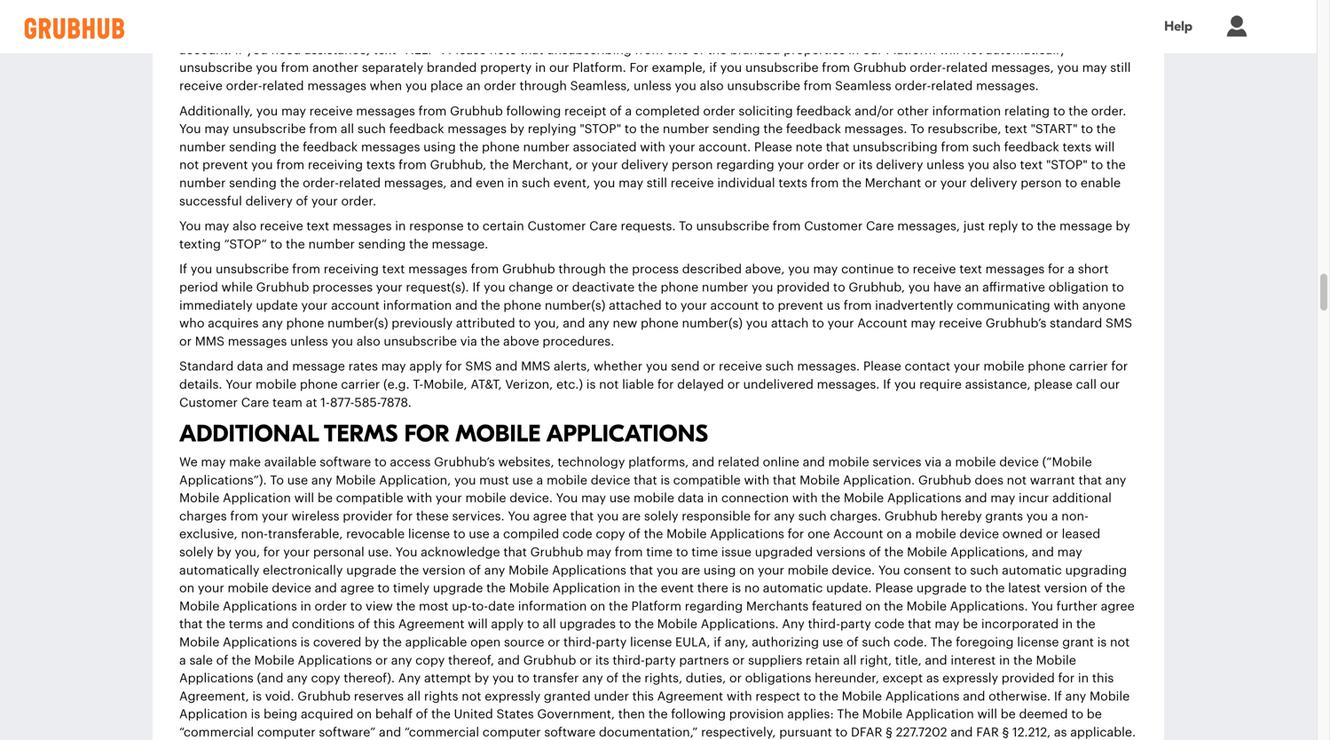 Task type: describe. For each thing, give the bounding box(es) containing it.
delayed
[[678, 379, 724, 391]]

additional
[[1053, 492, 1112, 505]]

rates
[[348, 361, 378, 373]]

seamless,
[[570, 80, 630, 92]]

1 vertical spatial through
[[520, 80, 567, 92]]

message. inside 'when placing orders through the platform, you may receive order status messages from grubhub about each order. to unsubscribe from order-related messages, just reply "stop" to the number sending the message. to resubscribe, text "start" to the same number from the phone number associated with your account. if you need assistance, text "help". please note that unsubscribing from one of the branded properties in our platform will not automatically unsubscribe you from another separately branded property in our platform. for example, if you unsubscribe from grubhub order-related messages, you may still receive order-related messages when you place an order through seamless, unless you also unsubscribe from seamless order-related messages.'
[[510, 26, 566, 38]]

just inside 'when placing orders through the platform, you may receive order status messages from grubhub about each order. to unsubscribe from order-related messages, just reply "stop" to the number sending the message. to resubscribe, text "start" to the same number from the phone number associated with your account. if you need assistance, text "help". please note that unsubscribing from one of the branded properties in our platform will not automatically unsubscribe you from another separately branded property in our platform. for example, if you unsubscribe from grubhub order-related messages, you may still receive order-related messages when you place an order through seamless, unless you also unsubscribe from seamless order-related messages.'
[[245, 26, 267, 38]]

texting
[[179, 238, 221, 251]]

2 vertical spatial party
[[645, 654, 676, 667]]

0 vertical spatial texts
[[1063, 141, 1092, 153]]

any up deemed
[[1066, 691, 1087, 703]]

1 vertical spatial copy
[[416, 654, 445, 667]]

1-
[[321, 397, 330, 409]]

1 account from the left
[[331, 299, 380, 312]]

0 horizontal spatial license
[[408, 528, 450, 541]]

use up retain
[[823, 636, 843, 649]]

via inside additional terms for mobile applications we may make available software to access grubhub's websites, technology platforms, and related online and mobile services via a mobile device ("mobile applications"). to use any mobile application, you must use a mobile device that is compatible with that mobile application. grubhub does not warrant that any mobile application will be compatible with your mobile device. you may use mobile data in connection with the mobile applications and may incur additional charges from your wireless provider for these services. you agree that you are solely responsible for any such charges. grubhub hereby grants you a non- exclusive, non-transferable, revocable license to use a compiled code copy of the mobile applications for one account on a mobile device owned or leased solely by you, for your personal use. you acknowledge that grubhub may from time to time issue upgraded versions of the mobile applications, and may automatically electronically upgrade the version of any mobile applications that you are using on your mobile device. you consent to such automatic upgrading on your mobile device and agree to timely upgrade the mobile application in the event there is no automatic update. please upgrade to the latest version of the mobile applications in order to view the most up-to-date information on the platform regarding merchants featured on the mobile applications. you further agree that the terms and conditions of this agreement will apply to all upgrades to the mobile applications. any third-party code that may be incorporated in the mobile applications is covered by the applicable open source or third-party license eula, if any, authorizing use of such code. the foregoing license grant is not a sale of the mobile applications or any copy thereof, and grubhub or its third-party partners or suppliers retain all right, title, and interest in the mobile applications (and any copy thereof). any attempt by you to transfer any of the rights, duties, or obligations hereunder, except as expressly provided for in this agreement, is void. grubhub reserves all rights not expressly granted under this agreement with respect to the mobile applications and otherwise. if any mobile application is being acquired on behalf of the united states government, then the following provision applies: the mobile application will be deemed to be "commercial computer software" and "commercial computer software documentation," respectively, pursuant to dfar § 227.7202 and far § 12.212,
[[925, 456, 942, 469]]

you inside additionally, you may receive messages from grubhub following receipt of a completed order soliciting feedback and/or other information relating to the order. you may unsubscribe from all such feedback messages by replying "stop" to the number sending the feedback messages. to resubscribe, text "start" to the number sending the feedback messages using the phone number associated with your account. please note that unsubscribing from such feedback texts will not prevent you from receiving texts from grubhub, the merchant, or your delivery person regarding your order or its delivery unless you also text "stop" to the number sending the order-related messages, and even in such event, you may still receive individual texts from the merchant or your delivery person to enable successful delivery of your order.
[[179, 123, 201, 135]]

each
[[799, 8, 828, 20]]

1 horizontal spatial are
[[682, 564, 700, 577]]

1 vertical spatial carrier
[[341, 379, 380, 391]]

1 horizontal spatial upgrade
[[433, 582, 483, 595]]

applications up terms
[[223, 600, 297, 613]]

contact
[[905, 361, 951, 373]]

incur
[[1019, 492, 1050, 505]]

and right terms
[[266, 618, 289, 631]]

retain
[[806, 654, 840, 667]]

1 vertical spatial software
[[544, 727, 596, 739]]

title,
[[895, 654, 922, 667]]

1 horizontal spatial version
[[1044, 582, 1088, 595]]

will inside additionally, you may receive messages from grubhub following receipt of a completed order soliciting feedback and/or other information relating to the order. you may unsubscribe from all such feedback messages by replying "stop" to the number sending the feedback messages. to resubscribe, text "start" to the number sending the feedback messages using the phone number associated with your account. please note that unsubscribing from such feedback texts will not prevent you from receiving texts from grubhub, the merchant, or your delivery person regarding your order or its delivery unless you also text "stop" to the number sending the order-related messages, and even in such event, you may still receive individual texts from the merchant or your delivery person to enable successful delivery of your order.
[[1095, 141, 1115, 153]]

information inside additional terms for mobile applications we may make available software to access grubhub's websites, technology platforms, and related online and mobile services via a mobile device ("mobile applications"). to use any mobile application, you must use a mobile device that is compatible with that mobile application. grubhub does not warrant that any mobile application will be compatible with your mobile device. you may use mobile data in connection with the mobile applications and may incur additional charges from your wireless provider for these services. you agree that you are solely responsible for any such charges. grubhub hereby grants you a non- exclusive, non-transferable, revocable license to use a compiled code copy of the mobile applications for one account on a mobile device owned or leased solely by you, for your personal use. you acknowledge that grubhub may from time to time issue upgraded versions of the mobile applications, and may automatically electronically upgrade the version of any mobile applications that you are using on your mobile device. you consent to such automatic upgrading on your mobile device and agree to timely upgrade the mobile application in the event there is no automatic update. please upgrade to the latest version of the mobile applications in order to view the most up-to-date information on the platform regarding merchants featured on the mobile applications. you further agree that the terms and conditions of this agreement will apply to all upgrades to the mobile applications. any third-party code that may be incorporated in the mobile applications is covered by the applicable open source or third-party license eula, if any, authorizing use of such code. the foregoing license grant is not a sale of the mobile applications or any copy thereof, and grubhub or its third-party partners or suppliers retain all right, title, and interest in the mobile applications (and any copy thereof). any attempt by you to transfer any of the rights, duties, or obligations hereunder, except as expressly provided for in this agreement, is void. grubhub reserves all rights not expressly granted under this agreement with respect to the mobile applications and otherwise. if any mobile application is being acquired on behalf of the united states government, then the following provision applies: the mobile application will be deemed to be "commercial computer software" and "commercial computer software documentation," respectively, pursuant to dfar § 227.7202 and far § 12.212,
[[518, 600, 587, 613]]

an inside 'when placing orders through the platform, you may receive order status messages from grubhub about each order. to unsubscribe from order-related messages, just reply "stop" to the number sending the message. to resubscribe, text "start" to the same number from the phone number associated with your account. if you need assistance, text "help". please note that unsubscribing from one of the branded properties in our platform will not automatically unsubscribe you from another separately branded property in our platform. for example, if you unsubscribe from grubhub order-related messages, you may still receive order-related messages when you place an order through seamless, unless you also unsubscribe from seamless order-related messages.'
[[466, 80, 481, 92]]

please inside additional terms for mobile applications we may make available software to access grubhub's websites, technology platforms, and related online and mobile services via a mobile device ("mobile applications"). to use any mobile application, you must use a mobile device that is compatible with that mobile application. grubhub does not warrant that any mobile application will be compatible with your mobile device. you may use mobile data in connection with the mobile applications and may incur additional charges from your wireless provider for these services. you agree that you are solely responsible for any such charges. grubhub hereby grants you a non- exclusive, non-transferable, revocable license to use a compiled code copy of the mobile applications for one account on a mobile device owned or leased solely by you, for your personal use. you acknowledge that grubhub may from time to time issue upgraded versions of the mobile applications, and may automatically electronically upgrade the version of any mobile applications that you are using on your mobile device. you consent to such automatic upgrading on your mobile device and agree to timely upgrade the mobile application in the event there is no automatic update. please upgrade to the latest version of the mobile applications in order to view the most up-to-date information on the platform regarding merchants featured on the mobile applications. you further agree that the terms and conditions of this agreement will apply to all upgrades to the mobile applications. any third-party code that may be incorporated in the mobile applications is covered by the applicable open source or third-party license eula, if any, authorizing use of such code. the foregoing license grant is not a sale of the mobile applications or any copy thereof, and grubhub or its third-party partners or suppliers retain all right, title, and interest in the mobile applications (and any copy thereof). any attempt by you to transfer any of the rights, duties, or obligations hereunder, except as expressly provided for in this agreement, is void. grubhub reserves all rights not expressly granted under this agreement with respect to the mobile applications and otherwise. if any mobile application is being acquired on behalf of the united states government, then the following provision applies: the mobile application will be deemed to be "commercial computer software" and "commercial computer software documentation," respectively, pursuant to dfar § 227.7202 and far § 12.212,
[[875, 582, 914, 595]]

1 horizontal spatial care
[[590, 220, 618, 233]]

1 horizontal spatial automatic
[[1002, 564, 1062, 577]]

and down interest at bottom
[[963, 691, 986, 703]]

owned
[[1003, 528, 1043, 541]]

message inside standard data and message rates may apply for sms and mms alerts, whether you send or receive such messages. please contact your mobile phone carrier for details. your mobile phone carrier (e.g. t-mobile, at&t, verizon, etc.) is not liable for delayed or undelivered messages. if you require assistance, please call our customer care team at 1-877-585-7878.
[[292, 361, 345, 373]]

and up procedures.
[[563, 317, 585, 330]]

device down the 'electronically'
[[272, 582, 312, 595]]

grubhub up "start" at top right
[[705, 8, 758, 20]]

"stop"
[[224, 238, 267, 251]]

please inside 'when placing orders through the platform, you may receive order status messages from grubhub about each order. to unsubscribe from order-related messages, just reply "stop" to the number sending the message. to resubscribe, text "start" to the same number from the phone number associated with your account. if you need assistance, text "help". please note that unsubscribing from one of the branded properties in our platform will not automatically unsubscribe you from another separately branded property in our platform. for example, if you unsubscribe from grubhub order-related messages, you may still receive order-related messages when you place an order through seamless, unless you also unsubscribe from seamless order-related messages.'
[[448, 44, 486, 56]]

same
[[779, 26, 811, 38]]

to up event
[[676, 546, 688, 559]]

its inside additional terms for mobile applications we may make available software to access grubhub's websites, technology platforms, and related online and mobile services via a mobile device ("mobile applications"). to use any mobile application, you must use a mobile device that is compatible with that mobile application. grubhub does not warrant that any mobile application will be compatible with your mobile device. you may use mobile data in connection with the mobile applications and may incur additional charges from your wireless provider for these services. you agree that you are solely responsible for any such charges. grubhub hereby grants you a non- exclusive, non-transferable, revocable license to use a compiled code copy of the mobile applications for one account on a mobile device owned or leased solely by you, for your personal use. you acknowledge that grubhub may from time to time issue upgraded versions of the mobile applications, and may automatically electronically upgrade the version of any mobile applications that you are using on your mobile device. you consent to such automatic upgrading on your mobile device and agree to timely upgrade the mobile application in the event there is no automatic update. please upgrade to the latest version of the mobile applications in order to view the most up-to-date information on the platform regarding merchants featured on the mobile applications. you further agree that the terms and conditions of this agreement will apply to all upgrades to the mobile applications. any third-party code that may be incorporated in the mobile applications is covered by the applicable open source or third-party license eula, if any, authorizing use of such code. the foregoing license grant is not a sale of the mobile applications or any copy thereof, and grubhub or its third-party partners or suppliers retain all right, title, and interest in the mobile applications (and any copy thereof). any attempt by you to transfer any of the rights, duties, or obligations hereunder, except as expressly provided for in this agreement, is void. grubhub reserves all rights not expressly granted under this agreement with respect to the mobile applications and otherwise. if any mobile application is being acquired on behalf of the united states government, then the following provision applies: the mobile application will be deemed to be "commercial computer software" and "commercial computer software documentation," respectively, pursuant to dfar § 227.7202 and far § 12.212,
[[596, 654, 610, 667]]

described
[[682, 263, 742, 276]]

apply inside standard data and message rates may apply for sms and mms alerts, whether you send or receive such messages. please contact your mobile phone carrier for details. your mobile phone carrier (e.g. t-mobile, at&t, verizon, etc.) is not liable for delayed or undelivered messages. if you require assistance, please call our customer care team at 1-877-585-7878.
[[409, 361, 442, 373]]

messages, up relating on the right top of the page
[[991, 62, 1054, 74]]

be up wireless
[[318, 492, 333, 505]]

1 horizontal spatial license
[[630, 636, 672, 649]]

in up conditions
[[301, 600, 311, 613]]

seamless
[[835, 80, 892, 92]]

1 horizontal spatial non-
[[1062, 510, 1089, 523]]

transfer
[[533, 672, 579, 685]]

and up attributed
[[455, 299, 478, 312]]

unsubscribe inside additionally, you may receive messages from grubhub following receipt of a completed order soliciting feedback and/or other information relating to the order. you may unsubscribe from all such feedback messages by replying "stop" to the number sending the feedback messages. to resubscribe, text "start" to the number sending the feedback messages using the phone number associated with your account. please note that unsubscribing from such feedback texts will not prevent you from receiving texts from grubhub, the merchant, or your delivery person regarding your order or its delivery unless you also text "stop" to the number sending the order-related messages, and even in such event, you may still receive individual texts from the merchant or your delivery person to enable successful delivery of your order.
[[233, 123, 306, 135]]

covered
[[313, 636, 362, 649]]

assistance, inside standard data and message rates may apply for sms and mms alerts, whether you send or receive such messages. please contact your mobile phone carrier for details. your mobile phone carrier (e.g. t-mobile, at&t, verizon, etc.) is not liable for delayed or undelivered messages. if you require assistance, please call our customer care team at 1-877-585-7878.
[[965, 379, 1031, 391]]

1 "commercial from the left
[[179, 727, 254, 739]]

0 horizontal spatial copy
[[311, 672, 341, 685]]

on down application.
[[887, 528, 902, 541]]

a down additional on the right of the page
[[1052, 510, 1059, 523]]

automatically inside 'when placing orders through the platform, you may receive order status messages from grubhub about each order. to unsubscribe from order-related messages, just reply "stop" to the number sending the message. to resubscribe, text "start" to the same number from the phone number associated with your account. if you need assistance, text "help". please note that unsubscribing from one of the branded properties in our platform will not automatically unsubscribe you from another separately branded property in our platform. for example, if you unsubscribe from grubhub order-related messages, you may still receive order-related messages when you place an order through seamless, unless you also unsubscribe from seamless order-related messages.'
[[986, 44, 1066, 56]]

not inside standard data and message rates may apply for sms and mms alerts, whether you send or receive such messages. please contact your mobile phone carrier for details. your mobile phone carrier (e.g. t-mobile, at&t, verizon, etc.) is not liable for delayed or undelivered messages. if you require assistance, please call our customer care team at 1-877-585-7878.
[[599, 379, 619, 391]]

merchant,
[[512, 159, 573, 171]]

grubhub, inside additionally, you may receive messages from grubhub following receipt of a completed order soliciting feedback and/or other information relating to the order. you may unsubscribe from all such feedback messages by replying "stop" to the number sending the feedback messages. to resubscribe, text "start" to the number sending the feedback messages using the phone number associated with your account. please note that unsubscribing from such feedback texts will not prevent you from receiving texts from grubhub, the merchant, or your delivery person regarding your order or its delivery unless you also text "stop" to the number sending the order-related messages, and even in such event, you may still receive individual texts from the merchant or your delivery person to enable successful delivery of your order.
[[430, 159, 487, 171]]

text up have
[[960, 263, 983, 276]]

0 vertical spatial applications.
[[950, 600, 1028, 613]]

you left consent
[[879, 564, 901, 577]]

receiving inside additionally, you may receive messages from grubhub following receipt of a completed order soliciting feedback and/or other information relating to the order. you may unsubscribe from all such feedback messages by replying "stop" to the number sending the feedback messages. to resubscribe, text "start" to the number sending the feedback messages using the phone number associated with your account. please note that unsubscribing from such feedback texts will not prevent you from receiving texts from grubhub, the merchant, or your delivery person regarding your order or its delivery unless you also text "stop" to the number sending the order-related messages, and even in such event, you may still receive individual texts from the merchant or your delivery person to enable successful delivery of your order.
[[308, 159, 363, 171]]

to right each
[[870, 8, 883, 20]]

upgraded
[[755, 546, 813, 559]]

1 vertical spatial this
[[1093, 672, 1114, 685]]

a inside additionally, you may receive messages from grubhub following receipt of a completed order soliciting feedback and/or other information relating to the order. you may unsubscribe from all such feedback messages by replying "stop" to the number sending the feedback messages. to resubscribe, text "start" to the number sending the feedback messages using the phone number associated with your account. please note that unsubscribing from such feedback texts will not prevent you from receiving texts from grubhub, the merchant, or your delivery person regarding your order or its delivery unless you also text "stop" to the number sending the order-related messages, and even in such event, you may still receive individual texts from the merchant or your delivery person to enable successful delivery of your order.
[[625, 105, 632, 117]]

2 horizontal spatial copy
[[596, 528, 625, 541]]

note inside additionally, you may receive messages from grubhub following receipt of a completed order soliciting feedback and/or other information relating to the order. you may unsubscribe from all such feedback messages by replying "stop" to the number sending the feedback messages. to resubscribe, text "start" to the number sending the feedback messages using the phone number associated with your account. please note that unsubscribing from such feedback texts will not prevent you from receiving texts from grubhub, the merchant, or your delivery person regarding your order or its delivery unless you also text "stop" to the number sending the order-related messages, and even in such event, you may still receive individual texts from the merchant or your delivery person to enable successful delivery of your order.
[[796, 141, 823, 153]]

code.
[[894, 636, 928, 649]]

most
[[419, 600, 449, 613]]

to right upgrades
[[619, 618, 632, 631]]

1 vertical spatial code
[[875, 618, 905, 631]]

all up behalf
[[407, 691, 421, 703]]

0 horizontal spatial device.
[[510, 492, 553, 505]]

featured
[[812, 600, 862, 613]]

"start"
[[690, 26, 738, 38]]

applicable
[[405, 636, 467, 649]]

related inside additional terms for mobile applications we may make available software to access grubhub's websites, technology platforms, and related online and mobile services via a mobile device ("mobile applications"). to use any mobile application, you must use a mobile device that is compatible with that mobile application. grubhub does not warrant that any mobile application will be compatible with your mobile device. you may use mobile data in connection with the mobile applications and may incur additional charges from your wireless provider for these services. you agree that you are solely responsible for any such charges. grubhub hereby grants you a non- exclusive, non-transferable, revocable license to use a compiled code copy of the mobile applications for one account on a mobile device owned or leased solely by you, for your personal use. you acknowledge that grubhub may from time to time issue upgraded versions of the mobile applications, and may automatically electronically upgrade the version of any mobile applications that you are using on your mobile device. you consent to such automatic upgrading on your mobile device and agree to timely upgrade the mobile application in the event there is no automatic update. please upgrade to the latest version of the mobile applications in order to view the most up-to-date information on the platform regarding merchants featured on the mobile applications. you further agree that the terms and conditions of this agreement will apply to all upgrades to the mobile applications. any third-party code that may be incorporated in the mobile applications is covered by the applicable open source or third-party license eula, if any, authorizing use of such code. the foregoing license grant is not a sale of the mobile applications or any copy thereof, and grubhub or its third-party partners or suppliers retain all right, title, and interest in the mobile applications (and any copy thereof). any attempt by you to transfer any of the rights, duties, or obligations hereunder, except as expressly provided for in this agreement, is void. grubhub reserves all rights not expressly granted under this agreement with respect to the mobile applications and otherwise. if any mobile application is being acquired on behalf of the united states government, then the following provision applies: the mobile application will be deemed to be "commercial computer software" and "commercial computer software documentation," respectively, pursuant to dfar § 227.7202 and far § 12.212,
[[718, 456, 760, 469]]

your inside standard data and message rates may apply for sms and mms alerts, whether you send or receive such messages. please contact your mobile phone carrier for details. your mobile phone carrier (e.g. t-mobile, at&t, verizon, etc.) is not liable for delayed or undelivered messages. if you require assistance, please call our customer care team at 1-877-585-7878.
[[954, 361, 981, 373]]

no
[[745, 582, 760, 595]]

will inside 'when placing orders through the platform, you may receive order status messages from grubhub about each order. to unsubscribe from order-related messages, just reply "stop" to the number sending the message. to resubscribe, text "start" to the same number from the phone number associated with your account. if you need assistance, text "help". please note that unsubscribing from one of the branded properties in our platform will not automatically unsubscribe you from another separately branded property in our platform. for example, if you unsubscribe from grubhub order-related messages, you may still receive order-related messages when you place an order through seamless, unless you also unsubscribe from seamless order-related messages.'
[[940, 44, 960, 56]]

services
[[873, 456, 922, 469]]

far
[[977, 727, 999, 739]]

previously
[[392, 317, 453, 330]]

to up "start"
[[1053, 105, 1066, 117]]

require
[[920, 379, 962, 391]]

view
[[366, 600, 393, 613]]

on up 'no'
[[740, 564, 755, 577]]

all up hereunder,
[[843, 654, 857, 667]]

mobile up terms
[[228, 582, 269, 595]]

information inside additionally, you may receive messages from grubhub following receipt of a completed order soliciting feedback and/or other information relating to the order. you may unsubscribe from all such feedback messages by replying "stop" to the number sending the feedback messages. to resubscribe, text "start" to the number sending the feedback messages using the phone number associated with your account. please note that unsubscribing from such feedback texts will not prevent you from receiving texts from grubhub, the merchant, or your delivery person regarding your order or its delivery unless you also text "stop" to the number sending the order-related messages, and even in such event, you may still receive individual texts from the merchant or your delivery person to enable successful delivery of your order.
[[933, 105, 1001, 117]]

soliciting
[[739, 105, 793, 117]]

on down exclusive,
[[179, 582, 195, 595]]

in up responsible
[[707, 492, 718, 505]]

us
[[827, 299, 841, 312]]

feedback down "start"
[[1005, 141, 1060, 153]]

be up foregoing
[[963, 618, 978, 631]]

rights
[[424, 691, 458, 703]]

related inside additionally, you may receive messages from grubhub following receipt of a completed order soliciting feedback and/or other information relating to the order. you may unsubscribe from all such feedback messages by replying "stop" to the number sending the feedback messages. to resubscribe, text "start" to the number sending the feedback messages using the phone number associated with your account. please note that unsubscribing from such feedback texts will not prevent you from receiving texts from grubhub, the merchant, or your delivery person regarding your order or its delivery unless you also text "stop" to the number sending the order-related messages, and even in such event, you may still receive individual texts from the merchant or your delivery person to enable successful delivery of your order.
[[339, 177, 381, 189]]

and left far
[[951, 727, 973, 739]]

please inside standard data and message rates may apply for sms and mms alerts, whether you send or receive such messages. please contact your mobile phone carrier for details. your mobile phone carrier (e.g. t-mobile, at&t, verizon, etc.) is not liable for delayed or undelivered messages. if you require assistance, please call our customer care team at 1-877-585-7878.
[[864, 361, 902, 373]]

customer inside standard data and message rates may apply for sms and mms alerts, whether you send or receive such messages. please contact your mobile phone carrier for details. your mobile phone carrier (e.g. t-mobile, at&t, verizon, etc.) is not liable for delayed or undelivered messages. if you require assistance, please call our customer care team at 1-877-585-7878.
[[179, 397, 238, 409]]

to up the above
[[519, 317, 531, 330]]

deemed
[[1019, 709, 1068, 721]]

device up applications,
[[960, 528, 999, 541]]

information inside 'if you unsubscribe from receiving text messages from grubhub through the process described above, you may continue to receive text messages for a short period while grubhub processes your request(s). if you change or deactivate the phone number you provided to grubhub, you have an affirmative obligation to immediately update your account information and the phone number(s) attached to your account to prevent us from inadvertently communicating with anyone who acquires any phone number(s) previously attributed to you, and any new phone number(s) you attach to your account may receive grubhub's standard sms or mms messages unless you also unsubscribe via the above procedures.'
[[383, 299, 452, 312]]

in inside you may also receive text messages in response to certain customer care requests. to unsubscribe from customer care messages, just reply to the message by texting "stop" to the number sending the message.
[[395, 220, 406, 233]]

from inside you may also receive text messages in response to certain customer care requests. to unsubscribe from customer care messages, just reply to the message by texting "stop" to the number sending the message.
[[773, 220, 801, 233]]

1 horizontal spatial carrier
[[1069, 361, 1108, 373]]

further
[[1057, 600, 1098, 613]]

by right covered
[[365, 636, 379, 649]]

automatically inside additional terms for mobile applications we may make available software to access grubhub's websites, technology platforms, and related online and mobile services via a mobile device ("mobile applications"). to use any mobile application, you must use a mobile device that is compatible with that mobile application. grubhub does not warrant that any mobile application will be compatible with your mobile device. you may use mobile data in connection with the mobile applications and may incur additional charges from your wireless provider for these services. you agree that you are solely responsible for any such charges. grubhub hereby grants you a non- exclusive, non-transferable, revocable license to use a compiled code copy of the mobile applications for one account on a mobile device owned or leased solely by you, for your personal use. you acknowledge that grubhub may from time to time issue upgraded versions of the mobile applications, and may automatically electronically upgrade the version of any mobile applications that you are using on your mobile device. you consent to such automatic upgrading on your mobile device and agree to timely upgrade the mobile application in the event there is no automatic update. please upgrade to the latest version of the mobile applications in order to view the most up-to-date information on the platform regarding merchants featured on the mobile applications. you further agree that the terms and conditions of this agreement will apply to all upgrades to the mobile applications. any third-party code that may be incorporated in the mobile applications is covered by the applicable open source or third-party license eula, if any, authorizing use of such code. the foregoing license grant is not a sale of the mobile applications or any copy thereof, and grubhub or its third-party partners or suppliers retain all right, title, and interest in the mobile applications (and any copy thereof). any attempt by you to transfer any of the rights, duties, or obligations hereunder, except as expressly provided for in this agreement, is void. grubhub reserves all rights not expressly granted under this agreement with respect to the mobile applications and otherwise. if any mobile application is being acquired on behalf of the united states government, then the following provision applies: the mobile application will be deemed to be "commercial computer software" and "commercial computer software documentation," respectively, pursuant to dfar § 227.7202 and far § 12.212,
[[179, 564, 260, 577]]

any down update
[[262, 317, 283, 330]]

1 vertical spatial texts
[[366, 159, 395, 171]]

is right grant
[[1098, 636, 1107, 649]]

to left enable
[[1066, 177, 1078, 189]]

unless inside additionally, you may receive messages from grubhub following receipt of a completed order soliciting feedback and/or other information relating to the order. you may unsubscribe from all such feedback messages by replying "stop" to the number sending the feedback messages. to resubscribe, text "start" to the number sending the feedback messages using the phone number associated with your account. please note that unsubscribing from such feedback texts will not prevent you from receiving texts from grubhub, the merchant, or your delivery person regarding your order or its delivery unless you also text "stop" to the number sending the order-related messages, and even in such event, you may still receive individual texts from the merchant or your delivery person to enable successful delivery of your order.
[[927, 159, 965, 171]]

by down 'thereof,'
[[475, 672, 489, 685]]

or down and/or
[[843, 159, 856, 171]]

grubhub up transfer
[[523, 654, 576, 667]]

2 horizontal spatial license
[[1017, 636, 1059, 649]]

1 vertical spatial third-
[[564, 636, 596, 649]]

sending down soliciting
[[713, 123, 760, 135]]

585-
[[355, 397, 380, 409]]

you inside you may also receive text messages in response to certain customer care requests. to unsubscribe from customer care messages, just reply to the message by texting "stop" to the number sending the message.
[[179, 220, 201, 233]]

1 vertical spatial compatible
[[336, 492, 404, 505]]

0 horizontal spatial number(s)
[[328, 317, 388, 330]]

your
[[226, 379, 252, 391]]

sms inside 'if you unsubscribe from receiving text messages from grubhub through the process described above, you may continue to receive text messages for a short period while grubhub processes your request(s). if you change or deactivate the phone number you provided to grubhub, you have an affirmative obligation to immediately update your account information and the phone number(s) attached to your account to prevent us from inadvertently communicating with anyone who acquires any phone number(s) previously attributed to you, and any new phone number(s) you attach to your account may receive grubhub's standard sms or mms messages unless you also unsubscribe via the above procedures.'
[[1106, 317, 1133, 330]]

2 horizontal spatial customer
[[804, 220, 863, 233]]

reply inside you may also receive text messages in response to certain customer care requests. to unsubscribe from customer care messages, just reply to the message by texting "stop" to the number sending the message.
[[989, 220, 1018, 233]]

grubhub image
[[18, 18, 131, 39]]

0 vertical spatial compatible
[[673, 474, 741, 487]]

communicating
[[957, 299, 1051, 312]]

be right deemed
[[1087, 709, 1102, 721]]

0 horizontal spatial the
[[837, 709, 859, 721]]

application up 227.7202 in the right bottom of the page
[[906, 709, 974, 721]]

alerts,
[[554, 361, 591, 373]]

grubhub, inside 'if you unsubscribe from receiving text messages from grubhub through the process described above, you may continue to receive text messages for a short period while grubhub processes your request(s). if you change or deactivate the phone number you provided to grubhub, you have an affirmative obligation to immediately update your account information and the phone number(s) attached to your account to prevent us from inadvertently communicating with anyone who acquires any phone number(s) previously attributed to you, and any new phone number(s) you attach to your account may receive grubhub's standard sms or mms messages unless you also unsubscribe via the above procedures.'
[[849, 281, 905, 294]]

receive up property
[[489, 8, 533, 20]]

0 vertical spatial expressly
[[943, 672, 999, 685]]

in down "further"
[[1062, 618, 1073, 631]]

"start"
[[1031, 123, 1078, 135]]

0 horizontal spatial automatic
[[763, 582, 823, 595]]

to down status
[[570, 26, 583, 38]]

text up the previously
[[382, 263, 405, 276]]

being
[[264, 709, 298, 721]]

also inside you may also receive text messages in response to certain customer care requests. to unsubscribe from customer care messages, just reply to the message by texting "stop" to the number sending the message.
[[233, 220, 257, 233]]

whether
[[594, 361, 643, 373]]

leased
[[1062, 528, 1101, 541]]

services.
[[452, 510, 505, 523]]

number inside you may also receive text messages in response to certain customer care requests. to unsubscribe from customer care messages, just reply to the message by texting "stop" to the number sending the message.
[[308, 238, 355, 251]]

1 vertical spatial any
[[398, 672, 421, 685]]

mobile down technology
[[547, 474, 588, 487]]

0 horizontal spatial non-
[[241, 528, 268, 541]]

0 horizontal spatial order.
[[341, 195, 376, 208]]

receive down have
[[939, 317, 983, 330]]

or up delayed
[[703, 361, 716, 373]]

also inside 'when placing orders through the platform, you may receive order status messages from grubhub about each order. to unsubscribe from order-related messages, just reply "stop" to the number sending the message. to resubscribe, text "start" to the same number from the phone number associated with your account. if you need assistance, text "help". please note that unsubscribing from one of the branded properties in our platform will not automatically unsubscribe you from another separately branded property in our platform. for example, if you unsubscribe from grubhub order-related messages, you may still receive order-related messages when you place an order through seamless, unless you also unsubscribe from seamless order-related messages.'
[[700, 80, 724, 92]]

unsubscribing inside 'when placing orders through the platform, you may receive order status messages from grubhub about each order. to unsubscribe from order-related messages, just reply "stop" to the number sending the message. to resubscribe, text "start" to the same number from the phone number associated with your account. if you need assistance, text "help". please note that unsubscribing from one of the branded properties in our platform will not automatically unsubscribe you from another separately branded property in our platform. for example, if you unsubscribe from grubhub order-related messages, you may still receive order-related messages when you place an order through seamless, unless you also unsubscribe from seamless order-related messages.'
[[547, 44, 632, 56]]

use.
[[368, 546, 392, 559]]

1 horizontal spatial branded
[[730, 44, 781, 56]]

acknowledge
[[421, 546, 500, 559]]

such inside standard data and message rates may apply for sms and mms alerts, whether you send or receive such messages. please contact your mobile phone carrier for details. your mobile phone carrier (e.g. t-mobile, at&t, verizon, etc.) is not liable for delayed or undelivered messages. if you require assistance, please call our customer care team at 1-877-585-7878.
[[766, 361, 794, 373]]

or right duties, in the right of the page
[[730, 672, 742, 685]]

if inside 'when placing orders through the platform, you may receive order status messages from grubhub about each order. to unsubscribe from order-related messages, just reply "stop" to the number sending the message. to resubscribe, text "start" to the same number from the phone number associated with your account. if you need assistance, text "help". please note that unsubscribing from one of the branded properties in our platform will not automatically unsubscribe you from another separately branded property in our platform. for example, if you unsubscribe from grubhub order-related messages, you may still receive order-related messages when you place an order through seamless, unless you also unsubscribe from seamless order-related messages.'
[[710, 62, 717, 74]]

reserves
[[354, 691, 404, 703]]

as
[[927, 672, 940, 685]]

grubhub up acquired
[[298, 691, 351, 703]]

a left sale
[[179, 654, 186, 667]]

your down processes
[[301, 299, 328, 312]]

we
[[179, 456, 198, 469]]

a right services
[[945, 456, 952, 469]]

1 horizontal spatial device.
[[832, 564, 875, 577]]

platform,
[[379, 8, 433, 20]]

request(s).
[[406, 281, 469, 294]]

and down the 'electronically'
[[315, 582, 337, 595]]

terms
[[324, 420, 398, 448]]

rights,
[[645, 672, 683, 685]]

mobile up application.
[[829, 456, 870, 469]]

phone up 1-
[[300, 379, 338, 391]]

receive up 'additionally,'
[[179, 80, 223, 92]]

any down available
[[311, 474, 332, 487]]

applications up agreement,
[[179, 672, 254, 685]]

receive inside you may also receive text messages in response to certain customer care requests. to unsubscribe from customer care messages, just reply to the message by texting "stop" to the number sending the message.
[[260, 220, 303, 233]]

documentation,"
[[599, 727, 698, 739]]

with inside 'when placing orders through the platform, you may receive order status messages from grubhub about each order. to unsubscribe from order-related messages, just reply "stop" to the number sending the message. to resubscribe, text "start" to the same number from the phone number associated with your account. if you need assistance, text "help". please note that unsubscribing from one of the branded properties in our platform will not automatically unsubscribe you from another separately branded property in our platform. for example, if you unsubscribe from grubhub order-related messages, you may still receive order-related messages when you place an order through seamless, unless you also unsubscribe from seamless order-related messages.'
[[1076, 26, 1102, 38]]

and up "at&t,"
[[495, 361, 518, 373]]

sending inside you may also receive text messages in response to certain customer care requests. to unsubscribe from customer care messages, just reply to the message by texting "stop" to the number sending the message.
[[358, 238, 406, 251]]

2 horizontal spatial party
[[841, 618, 872, 631]]

0 vertical spatial the
[[931, 636, 953, 649]]

our inside standard data and message rates may apply for sms and mms alerts, whether you send or receive such messages. please contact your mobile phone carrier for details. your mobile phone carrier (e.g. t-mobile, at&t, verizon, etc.) is not liable for delayed or undelivered messages. if you require assistance, please call our customer care team at 1-877-585-7878.
[[1100, 379, 1120, 391]]

respectively,
[[701, 727, 776, 739]]

your down exclusive,
[[198, 582, 224, 595]]

1 horizontal spatial third-
[[613, 654, 645, 667]]

processes
[[313, 281, 373, 294]]

1 horizontal spatial person
[[1021, 177, 1062, 189]]

conditions
[[292, 618, 355, 631]]

one inside 'when placing orders through the platform, you may receive order status messages from grubhub about each order. to unsubscribe from order-related messages, just reply "stop" to the number sending the message. to resubscribe, text "start" to the same number from the phone number associated with your account. if you need assistance, text "help". please note that unsubscribing from one of the branded properties in our platform will not automatically unsubscribe you from another separately branded property in our platform. for example, if you unsubscribe from grubhub order-related messages, you may still receive order-related messages when you place an order through seamless, unless you also unsubscribe from seamless order-related messages.'
[[667, 44, 689, 56]]

short
[[1078, 263, 1109, 276]]

text inside you may also receive text messages in response to certain customer care requests. to unsubscribe from customer care messages, just reply to the message by texting "stop" to the number sending the message.
[[307, 220, 329, 233]]

orders
[[264, 8, 302, 20]]

may inside you may also receive text messages in response to certain customer care requests. to unsubscribe from customer care messages, just reply to the message by texting "stop" to the number sending the message.
[[204, 220, 229, 233]]

successful
[[179, 195, 242, 208]]

any down connection
[[774, 510, 795, 523]]

attach
[[771, 317, 809, 330]]

new
[[613, 317, 638, 330]]

0 vertical spatial are
[[622, 510, 641, 523]]

0 horizontal spatial agree
[[340, 582, 374, 595]]

to right "start" at top right
[[741, 26, 753, 38]]

1 horizontal spatial texts
[[779, 177, 808, 189]]

open
[[471, 636, 501, 649]]

mms inside standard data and message rates may apply for sms and mms alerts, whether you send or receive such messages. please contact your mobile phone carrier for details. your mobile phone carrier (e.g. t-mobile, at&t, verizon, etc.) is not liable for delayed or undelivered messages. if you require assistance, please call our customer care team at 1-877-585-7878.
[[521, 361, 551, 373]]

authorizing
[[752, 636, 819, 649]]

phone down "change"
[[504, 299, 542, 312]]

timely
[[393, 582, 430, 595]]

if inside 'when placing orders through the platform, you may receive order status messages from grubhub about each order. to unsubscribe from order-related messages, just reply "stop" to the number sending the message. to resubscribe, text "start" to the same number from the phone number associated with your account. if you need assistance, text "help". please note that unsubscribing from one of the branded properties in our platform will not automatically unsubscribe you from another separately branded property in our platform. for example, if you unsubscribe from grubhub order-related messages, you may still receive order-related messages when you place an order through seamless, unless you also unsubscribe from seamless order-related messages.'
[[235, 44, 243, 56]]

1 horizontal spatial number(s)
[[545, 299, 606, 312]]

there
[[697, 582, 729, 595]]

2 vertical spatial "stop"
[[1046, 159, 1088, 171]]

0 horizontal spatial this
[[374, 618, 395, 631]]

etc.)
[[557, 379, 583, 391]]

message. inside you may also receive text messages in response to certain customer care requests. to unsubscribe from customer care messages, just reply to the message by texting "stop" to the number sending the message.
[[432, 238, 488, 251]]

t-
[[413, 379, 424, 391]]

applications
[[546, 420, 708, 448]]

and down behalf
[[379, 727, 401, 739]]

device down technology
[[591, 474, 631, 487]]

receive up have
[[913, 263, 956, 276]]

2 horizontal spatial number(s)
[[682, 317, 743, 330]]

0 horizontal spatial applications.
[[701, 618, 779, 631]]

versions
[[817, 546, 866, 559]]

0 horizontal spatial code
[[563, 528, 593, 541]]

1 horizontal spatial any
[[782, 618, 805, 631]]

0 horizontal spatial upgrade
[[346, 564, 397, 577]]

note inside 'when placing orders through the platform, you may receive order status messages from grubhub about each order. to unsubscribe from order-related messages, just reply "stop" to the number sending the message. to resubscribe, text "start" to the same number from the phone number associated with your account. if you need assistance, text "help". please note that unsubscribing from one of the branded properties in our platform will not automatically unsubscribe you from another separately branded property in our platform. for example, if you unsubscribe from grubhub order-related messages, you may still receive order-related messages when you place an order through seamless, unless you also unsubscribe from seamless order-related messages.'
[[490, 44, 517, 56]]

to up affirmative
[[1022, 220, 1034, 233]]

just inside you may also receive text messages in response to certain customer care requests. to unsubscribe from customer care messages, just reply to the message by texting "stop" to the number sending the message.
[[964, 220, 985, 233]]

for down send
[[658, 379, 674, 391]]

platforms,
[[629, 456, 689, 469]]

electronically
[[263, 564, 343, 577]]

to inside you may also receive text messages in response to certain customer care requests. to unsubscribe from customer care messages, just reply to the message by texting "stop" to the number sending the message.
[[679, 220, 693, 233]]

still inside additionally, you may receive messages from grubhub following receipt of a completed order soliciting feedback and/or other information relating to the order. you may unsubscribe from all such feedback messages by replying "stop" to the number sending the feedback messages. to resubscribe, text "start" to the number sending the feedback messages using the phone number associated with your account. please note that unsubscribing from such feedback texts will not prevent you from receiving texts from grubhub, the merchant, or your delivery person regarding your order or its delivery unless you also text "stop" to the number sending the order-related messages, and even in such event, you may still receive individual texts from the merchant or your delivery person to enable successful delivery of your order.
[[647, 177, 668, 189]]

and inside additionally, you may receive messages from grubhub following receipt of a completed order soliciting feedback and/or other information relating to the order. you may unsubscribe from all such feedback messages by replying "stop" to the number sending the feedback messages. to resubscribe, text "start" to the number sending the feedback messages using the phone number associated with your account. please note that unsubscribing from such feedback texts will not prevent you from receiving texts from grubhub, the merchant, or your delivery person regarding your order or its delivery unless you also text "stop" to the number sending the order-related messages, and even in such event, you may still receive individual texts from the merchant or your delivery person to enable successful delivery of your order.
[[450, 177, 473, 189]]

for left these
[[396, 510, 413, 523]]

1 horizontal spatial solely
[[644, 510, 679, 523]]

2 horizontal spatial upgrade
[[917, 582, 967, 595]]

messages. right undelivered
[[817, 379, 880, 391]]

in down foregoing
[[999, 654, 1010, 667]]

terms
[[229, 618, 263, 631]]

to left the view
[[350, 600, 362, 613]]

prevent inside additionally, you may receive messages from grubhub following receipt of a completed order soliciting feedback and/or other information relating to the order. you may unsubscribe from all such feedback messages by replying "stop" to the number sending the feedback messages. to resubscribe, text "start" to the number sending the feedback messages using the phone number associated with your account. please note that unsubscribing from such feedback texts will not prevent you from receiving texts from grubhub, the merchant, or your delivery person regarding your order or its delivery unless you also text "stop" to the number sending the order-related messages, and even in such event, you may still receive individual texts from the merchant or your delivery person to enable successful delivery of your order.
[[202, 159, 248, 171]]

upgrades
[[560, 618, 616, 631]]

0 horizontal spatial branded
[[427, 62, 477, 74]]

or right "change"
[[557, 281, 569, 294]]

please
[[1034, 379, 1073, 391]]

application down make
[[223, 492, 291, 505]]

to inside additional terms for mobile applications we may make available software to access grubhub's websites, technology platforms, and related online and mobile services via a mobile device ("mobile applications"). to use any mobile application, you must use a mobile device that is compatible with that mobile application. grubhub does not warrant that any mobile application will be compatible with your mobile device. you may use mobile data in connection with the mobile applications and may incur additional charges from your wireless provider for these services. you agree that you are solely responsible for any such charges. grubhub hereby grants you a non- exclusive, non-transferable, revocable license to use a compiled code copy of the mobile applications for one account on a mobile device owned or leased solely by you, for your personal use. you acknowledge that grubhub may from time to time issue upgraded versions of the mobile applications, and may automatically electronically upgrade the version of any mobile applications that you are using on your mobile device. you consent to such automatic upgrading on your mobile device and agree to timely upgrade the mobile application in the event there is no automatic update. please upgrade to the latest version of the mobile applications in order to view the most up-to-date information on the platform regarding merchants featured on the mobile applications. you further agree that the terms and conditions of this agreement will apply to all upgrades to the mobile applications. any third-party code that may be incorporated in the mobile applications is covered by the applicable open source or third-party license eula, if any, authorizing use of such code. the foregoing license grant is not a sale of the mobile applications or any copy thereof, and grubhub or its third-party partners or suppliers retain all right, title, and interest in the mobile applications (and any copy thereof). any attempt by you to transfer any of the rights, duties, or obligations hereunder, except as expressly provided for in this agreement, is void. grubhub reserves all rights not expressly granted under this agreement with respect to the mobile applications and otherwise. if any mobile application is being acquired on behalf of the united states government, then the following provision applies: the mobile application will be deemed to be "commercial computer software" and "commercial computer software documentation," respectively, pursuant to dfar § 227.7202 and far § 12.212,
[[270, 474, 284, 487]]

example,
[[652, 62, 706, 74]]

in right property
[[535, 62, 546, 74]]

an inside 'if you unsubscribe from receiving text messages from grubhub through the process described above, you may continue to receive text messages for a short period while grubhub processes your request(s). if you change or deactivate the phone number you provided to grubhub, you have an affirmative obligation to immediately update your account information and the phone number(s) attached to your account to prevent us from inadvertently communicating with anyone who acquires any phone number(s) previously attributed to you, and any new phone number(s) you attach to your account may receive grubhub's standard sms or mms messages unless you also unsubscribe via the above procedures.'
[[965, 281, 979, 294]]

applications down as
[[886, 691, 960, 703]]

still inside 'when placing orders through the platform, you may receive order status messages from grubhub about each order. to unsubscribe from order-related messages, just reply "stop" to the number sending the message. to resubscribe, text "start" to the same number from the phone number associated with your account. if you need assistance, text "help". please note that unsubscribing from one of the branded properties in our platform will not automatically unsubscribe you from another separately branded property in our platform. for example, if you unsubscribe from grubhub order-related messages, you may still receive order-related messages when you place an order through seamless, unless you also unsubscribe from seamless order-related messages.'
[[1111, 62, 1131, 74]]

grubhub's inside 'if you unsubscribe from receiving text messages from grubhub through the process described above, you may continue to receive text messages for a short period while grubhub processes your request(s). if you change or deactivate the phone number you provided to grubhub, you have an affirmative obligation to immediately update your account information and the phone number(s) attached to your account to prevent us from inadvertently communicating with anyone who acquires any phone number(s) previously attributed to you, and any new phone number(s) you attach to your account may receive grubhub's standard sms or mms messages unless you also unsubscribe via the above procedures.'
[[986, 317, 1047, 330]]

for
[[404, 420, 450, 448]]

issue
[[722, 546, 752, 559]]

unless inside 'when placing orders through the platform, you may receive order status messages from grubhub about each order. to unsubscribe from order-related messages, just reply "stop" to the number sending the message. to resubscribe, text "start" to the same number from the phone number associated with your account. if you need assistance, text "help". please note that unsubscribing from one of the branded properties in our platform will not automatically unsubscribe you from another separately branded property in our platform. for example, if you unsubscribe from grubhub order-related messages, you may still receive order-related messages when you place an order through seamless, unless you also unsubscribe from seamless order-related messages.'
[[634, 80, 672, 92]]

may inside standard data and message rates may apply for sms and mms alerts, whether you send or receive such messages. please contact your mobile phone carrier for details. your mobile phone carrier (e.g. t-mobile, at&t, verizon, etc.) is not liable for delayed or undelivered messages. if you require assistance, please call our customer care team at 1-877-585-7878.
[[381, 361, 406, 373]]

that inside additionally, you may receive messages from grubhub following receipt of a completed order soliciting feedback and/or other information relating to the order. you may unsubscribe from all such feedback messages by replying "stop" to the number sending the feedback messages. to resubscribe, text "start" to the number sending the feedback messages using the phone number associated with your account. please note that unsubscribing from such feedback texts will not prevent you from receiving texts from grubhub, the merchant, or your delivery person regarding your order or its delivery unless you also text "stop" to the number sending the order-related messages, and even in such event, you may still receive individual texts from the merchant or your delivery person to enable successful delivery of your order.
[[826, 141, 850, 153]]

receive inside standard data and message rates may apply for sms and mms alerts, whether you send or receive such messages. please contact your mobile phone carrier for details. your mobile phone carrier (e.g. t-mobile, at&t, verizon, etc.) is not liable for delayed or undelivered messages. if you require assistance, please call our customer care team at 1-877-585-7878.
[[719, 361, 762, 373]]

up-
[[452, 600, 472, 613]]

mobile down communicating
[[984, 361, 1025, 373]]

to down applications,
[[970, 582, 983, 595]]

2 horizontal spatial care
[[866, 220, 894, 233]]

1 horizontal spatial "stop"
[[580, 123, 621, 135]]

your right processes
[[376, 281, 403, 294]]

delivery down completed
[[621, 159, 669, 171]]

to left access
[[375, 456, 387, 469]]

messages inside you may also receive text messages in response to certain customer care requests. to unsubscribe from customer care messages, just reply to the message by texting "stop" to the number sending the message.
[[333, 220, 392, 233]]

1 vertical spatial our
[[549, 62, 569, 74]]

mobile
[[456, 420, 541, 448]]

even
[[476, 177, 504, 189]]

on down update.
[[866, 600, 881, 613]]

you down technology
[[556, 492, 578, 505]]

additionally,
[[179, 105, 253, 117]]

if inside standard data and message rates may apply for sms and mms alerts, whether you send or receive such messages. please contact your mobile phone carrier for details. your mobile phone carrier (e.g. t-mobile, at&t, verizon, etc.) is not liable for delayed or undelivered messages. if you require assistance, please call our customer care team at 1-877-585-7878.
[[883, 379, 891, 391]]

use down services.
[[469, 528, 490, 541]]

1 horizontal spatial customer
[[528, 220, 586, 233]]

2 horizontal spatial agree
[[1101, 600, 1135, 613]]

0 horizontal spatial software
[[320, 456, 371, 469]]

order inside additional terms for mobile applications we may make available software to access grubhub's websites, technology platforms, and related online and mobile services via a mobile device ("mobile applications"). to use any mobile application, you must use a mobile device that is compatible with that mobile application. grubhub does not warrant that any mobile application will be compatible with your mobile device. you may use mobile data in connection with the mobile applications and may incur additional charges from your wireless provider for these services. you agree that you are solely responsible for any such charges. grubhub hereby grants you a non- exclusive, non-transferable, revocable license to use a compiled code copy of the mobile applications for one account on a mobile device owned or leased solely by you, for your personal use. you acknowledge that grubhub may from time to time issue upgraded versions of the mobile applications, and may automatically electronically upgrade the version of any mobile applications that you are using on your mobile device. you consent to such automatic upgrading on your mobile device and agree to timely upgrade the mobile application in the event there is no automatic update. please upgrade to the latest version of the mobile applications in order to view the most up-to-date information on the platform regarding merchants featured on the mobile applications. you further agree that the terms and conditions of this agreement will apply to all upgrades to the mobile applications. any third-party code that may be incorporated in the mobile applications is covered by the applicable open source or third-party license eula, if any, authorizing use of such code. the foregoing license grant is not a sale of the mobile applications or any copy thereof, and grubhub or its third-party partners or suppliers retain all right, title, and interest in the mobile applications (and any copy thereof). any attempt by you to transfer any of the rights, duties, or obligations hereunder, except as expressly provided for in this agreement, is void. grubhub reserves all rights not expressly granted under this agreement with respect to the mobile applications and otherwise. if any mobile application is being acquired on behalf of the united states government, then the following provision applies: the mobile application will be deemed to be "commercial computer software" and "commercial computer software documentation," respectively, pursuant to dfar § 227.7202 and far § 12.212,
[[315, 600, 347, 613]]

duties,
[[686, 672, 726, 685]]

0 horizontal spatial expressly
[[485, 691, 541, 703]]

sending inside 'when placing orders through the platform, you may receive order status messages from grubhub about each order. to unsubscribe from order-related messages, just reply "stop" to the number sending the message. to resubscribe, text "start" to the same number from the phone number associated with your account. if you need assistance, text "help". please note that unsubscribing from one of the branded properties in our platform will not automatically unsubscribe you from another separately branded property in our platform. for example, if you unsubscribe from grubhub order-related messages, you may still receive order-related messages when you place an order through seamless, unless you also unsubscribe from seamless order-related messages.'
[[436, 26, 484, 38]]

to left the dfar
[[836, 727, 848, 739]]

applications up the issue
[[710, 528, 785, 541]]

to right deemed
[[1072, 709, 1084, 721]]

available
[[264, 456, 317, 469]]

applications up hereby
[[888, 492, 962, 505]]

0 horizontal spatial solely
[[179, 546, 214, 559]]

relating
[[1005, 105, 1050, 117]]



Task type: vqa. For each thing, say whether or not it's contained in the screenshot.
40–55 min
no



Task type: locate. For each thing, give the bounding box(es) containing it.
compatible up responsible
[[673, 474, 741, 487]]

is inside standard data and message rates may apply for sms and mms alerts, whether you send or receive such messages. please contact your mobile phone carrier for details. your mobile phone carrier (e.g. t-mobile, at&t, verizon, etc.) is not liable for delayed or undelivered messages. if you require assistance, please call our customer care team at 1-877-585-7878.
[[587, 379, 596, 391]]

help link
[[1147, 7, 1211, 46]]

applications.
[[950, 600, 1028, 613], [701, 618, 779, 631]]

account
[[858, 317, 908, 330], [834, 528, 884, 541]]

0 vertical spatial non-
[[1062, 510, 1089, 523]]

attached
[[609, 299, 662, 312]]

1 horizontal spatial agreement
[[657, 691, 724, 703]]

sms
[[1106, 317, 1133, 330], [465, 361, 492, 373]]

1 vertical spatial order.
[[1092, 105, 1127, 117]]

your up the 'electronically'
[[283, 546, 310, 559]]

mobile,
[[424, 379, 467, 391]]

receipt
[[565, 105, 607, 117]]

agreement,
[[179, 691, 249, 703]]

"stop" down "start"
[[1046, 159, 1088, 171]]

a inside 'if you unsubscribe from receiving text messages from grubhub through the process described above, you may continue to receive text messages for a short period while grubhub processes your request(s). if you change or deactivate the phone number you provided to grubhub, you have an affirmative obligation to immediately update your account information and the phone number(s) attached to your account to prevent us from inadvertently communicating with anyone who acquires any phone number(s) previously attributed to you, and any new phone number(s) you attach to your account may receive grubhub's standard sms or mms messages unless you also unsubscribe via the above procedures.'
[[1068, 263, 1075, 276]]

0 vertical spatial our
[[863, 44, 883, 56]]

number(s) down deactivate
[[545, 299, 606, 312]]

1 vertical spatial party
[[596, 636, 627, 649]]

messages
[[611, 8, 670, 20], [307, 80, 367, 92], [356, 105, 415, 117], [448, 123, 507, 135], [361, 141, 420, 153], [333, 220, 392, 233], [408, 263, 468, 276], [986, 263, 1045, 276], [228, 335, 287, 348]]

its inside additionally, you may receive messages from grubhub following receipt of a completed order soliciting feedback and/or other information relating to the order. you may unsubscribe from all such feedback messages by replying "stop" to the number sending the feedback messages. to resubscribe, text "start" to the number sending the feedback messages using the phone number associated with your account. please note that unsubscribing from such feedback texts will not prevent you from receiving texts from grubhub, the merchant, or your delivery person regarding your order or its delivery unless you also text "stop" to the number sending the order-related messages, and even in such event, you may still receive individual texts from the merchant or your delivery person to enable successful delivery of your order.
[[859, 159, 873, 171]]

0 vertical spatial any
[[782, 618, 805, 631]]

not inside 'when placing orders through the platform, you may receive order status messages from grubhub about each order. to unsubscribe from order-related messages, just reply "stop" to the number sending the message. to resubscribe, text "start" to the same number from the phone number associated with your account. if you need assistance, text "help". please note that unsubscribing from one of the branded properties in our platform will not automatically unsubscribe you from another separately branded property in our platform. for example, if you unsubscribe from grubhub order-related messages, you may still receive order-related messages when you place an order through seamless, unless you also unsubscribe from seamless order-related messages.'
[[963, 44, 983, 56]]

account down the inadvertently
[[858, 317, 908, 330]]

software
[[320, 456, 371, 469], [544, 727, 596, 739]]

receiving
[[308, 159, 363, 171], [324, 263, 379, 276]]

standard data and message rates may apply for sms and mms alerts, whether you send or receive such messages. please contact your mobile phone carrier for details. your mobile phone carrier (e.g. t-mobile, at&t, verizon, etc.) is not liable for delayed or undelivered messages. if you require assistance, please call our customer care team at 1-877-585-7878.
[[179, 361, 1128, 409]]

and right platforms,
[[692, 456, 715, 469]]

customer up the continue
[[804, 220, 863, 233]]

0 horizontal spatial texts
[[366, 159, 395, 171]]

to up attach
[[762, 299, 775, 312]]

assistance, left please
[[965, 379, 1031, 391]]

1 horizontal spatial §
[[1003, 727, 1009, 739]]

that inside 'when placing orders through the platform, you may receive order status messages from grubhub about each order. to unsubscribe from order-related messages, just reply "stop" to the number sending the message. to resubscribe, text "start" to the same number from the phone number associated with your account. if you need assistance, text "help". please note that unsubscribing from one of the branded properties in our platform will not automatically unsubscribe you from another separately branded property in our platform. for example, if you unsubscribe from grubhub order-related messages, you may still receive order-related messages when you place an order through seamless, unless you also unsubscribe from seamless order-related messages.'
[[520, 44, 544, 56]]

0 vertical spatial code
[[563, 528, 593, 541]]

if up period
[[179, 263, 187, 276]]

associated inside additionally, you may receive messages from grubhub following receipt of a completed order soliciting feedback and/or other information relating to the order. you may unsubscribe from all such feedback messages by replying "stop" to the number sending the feedback messages. to resubscribe, text "start" to the number sending the feedback messages using the phone number associated with your account. please note that unsubscribing from such feedback texts will not prevent you from receiving texts from grubhub, the merchant, or your delivery person regarding your order or its delivery unless you also text "stop" to the number sending the order-related messages, and even in such event, you may still receive individual texts from the merchant or your delivery person to enable successful delivery of your order.
[[573, 141, 637, 153]]

account. down when
[[179, 44, 232, 56]]

in inside additionally, you may receive messages from grubhub following receipt of a completed order soliciting feedback and/or other information relating to the order. you may unsubscribe from all such feedback messages by replying "stop" to the number sending the feedback messages. to resubscribe, text "start" to the number sending the feedback messages using the phone number associated with your account. please note that unsubscribing from such feedback texts will not prevent you from receiving texts from grubhub, the merchant, or your delivery person regarding your order or its delivery unless you also text "stop" to the number sending the order-related messages, and even in such event, you may still receive individual texts from the merchant or your delivery person to enable successful delivery of your order.
[[508, 177, 519, 189]]

0 horizontal spatial compatible
[[336, 492, 404, 505]]

non- up leased
[[1062, 510, 1089, 523]]

if you unsubscribe from receiving text messages from grubhub through the process described above, you may continue to receive text messages for a short period while grubhub processes your request(s). if you change or deactivate the phone number you provided to grubhub, you have an affirmative obligation to immediately update your account information and the phone number(s) attached to your account to prevent us from inadvertently communicating with anyone who acquires any phone number(s) previously attributed to you, and any new phone number(s) you attach to your account may receive grubhub's standard sms or mms messages unless you also unsubscribe via the above procedures.
[[179, 263, 1133, 348]]

for up "obligation"
[[1048, 263, 1065, 276]]

message up short
[[1060, 220, 1113, 233]]

1 vertical spatial the
[[837, 709, 859, 721]]

0 vertical spatial unless
[[634, 80, 672, 92]]

charges.
[[830, 510, 882, 523]]

care inside standard data and message rates may apply for sms and mms alerts, whether you send or receive such messages. please contact your mobile phone carrier for details. your mobile phone carrier (e.g. t-mobile, at&t, verizon, etc.) is not liable for delayed or undelivered messages. if you require assistance, please call our customer care team at 1-877-585-7878.
[[241, 397, 269, 409]]

data inside additional terms for mobile applications we may make available software to access grubhub's websites, technology platforms, and related online and mobile services via a mobile device ("mobile applications"). to use any mobile application, you must use a mobile device that is compatible with that mobile application. grubhub does not warrant that any mobile application will be compatible with your mobile device. you may use mobile data in connection with the mobile applications and may incur additional charges from your wireless provider for these services. you agree that you are solely responsible for any such charges. grubhub hereby grants you a non- exclusive, non-transferable, revocable license to use a compiled code copy of the mobile applications for one account on a mobile device owned or leased solely by you, for your personal use. you acknowledge that grubhub may from time to time issue upgraded versions of the mobile applications, and may automatically electronically upgrade the version of any mobile applications that you are using on your mobile device. you consent to such automatic upgrading on your mobile device and agree to timely upgrade the mobile application in the event there is no automatic update. please upgrade to the latest version of the mobile applications in order to view the most up-to-date information on the platform regarding merchants featured on the mobile applications. you further agree that the terms and conditions of this agreement will apply to all upgrades to the mobile applications. any third-party code that may be incorporated in the mobile applications is covered by the applicable open source or third-party license eula, if any, authorizing use of such code. the foregoing license grant is not a sale of the mobile applications or any copy thereof, and grubhub or its third-party partners or suppliers retain all right, title, and interest in the mobile applications (and any copy thereof). any attempt by you to transfer any of the rights, duties, or obligations hereunder, except as expressly provided for in this agreement, is void. grubhub reserves all rights not expressly granted under this agreement with respect to the mobile applications and otherwise. if any mobile application is being acquired on behalf of the united states government, then the following provision applies: the mobile application will be deemed to be "commercial computer software" and "commercial computer software documentation," respectively, pursuant to dfar § 227.7202 and far § 12.212,
[[678, 492, 704, 505]]

update.
[[826, 582, 872, 595]]

messages. up relating on the right top of the page
[[976, 80, 1039, 92]]

1 horizontal spatial you,
[[534, 317, 560, 330]]

you right use.
[[396, 546, 418, 559]]

interest
[[951, 654, 996, 667]]

messages, down when
[[179, 26, 242, 38]]

branded up place
[[427, 62, 477, 74]]

software down terms
[[320, 456, 371, 469]]

information up the previously
[[383, 299, 452, 312]]

unless inside 'if you unsubscribe from receiving text messages from grubhub through the process described above, you may continue to receive text messages for a short period while grubhub processes your request(s). if you change or deactivate the phone number you provided to grubhub, you have an affirmative obligation to immediately update your account information and the phone number(s) attached to your account to prevent us from inadvertently communicating with anyone who acquires any phone number(s) previously attributed to you, and any new phone number(s) you attach to your account may receive grubhub's standard sms or mms messages unless you also unsubscribe via the above procedures.'
[[290, 335, 328, 348]]

following inside additionally, you may receive messages from grubhub following receipt of a completed order soliciting feedback and/or other information relating to the order. you may unsubscribe from all such feedback messages by replying "stop" to the number sending the feedback messages. to resubscribe, text "start" to the number sending the feedback messages using the phone number associated with your account. please note that unsubscribing from such feedback texts will not prevent you from receiving texts from grubhub, the merchant, or your delivery person regarding your order or its delivery unless you also text "stop" to the number sending the order-related messages, and even in such event, you may still receive individual texts from the merchant or your delivery person to enable successful delivery of your order.
[[506, 105, 561, 117]]

one up versions
[[808, 528, 830, 541]]

order- inside additionally, you may receive messages from grubhub following receipt of a completed order soliciting feedback and/or other information relating to the order. you may unsubscribe from all such feedback messages by replying "stop" to the number sending the feedback messages. to resubscribe, text "start" to the number sending the feedback messages using the phone number associated with your account. please note that unsubscribing from such feedback texts will not prevent you from receiving texts from grubhub, the merchant, or your delivery person regarding your order or its delivery unless you also text "stop" to the number sending the order-related messages, and even in such event, you may still receive individual texts from the merchant or your delivery person to enable successful delivery of your order.
[[303, 177, 339, 189]]

1 vertical spatial using
[[704, 564, 736, 577]]

void.
[[265, 691, 294, 703]]

by down exclusive,
[[217, 546, 232, 559]]

platform up seamless
[[886, 44, 936, 56]]

0 vertical spatial order.
[[831, 8, 866, 20]]

any up thereof).
[[391, 654, 412, 667]]

2 § from the left
[[1003, 727, 1009, 739]]

1 vertical spatial agreement
[[657, 691, 724, 703]]

expressly up the 'states'
[[485, 691, 541, 703]]

0 horizontal spatial version
[[422, 564, 466, 577]]

be
[[318, 492, 333, 505], [963, 618, 978, 631], [1001, 709, 1016, 721], [1087, 709, 1102, 721]]

messages, inside additionally, you may receive messages from grubhub following receipt of a completed order soliciting feedback and/or other information relating to the order. you may unsubscribe from all such feedback messages by replying "stop" to the number sending the feedback messages. to resubscribe, text "start" to the number sending the feedback messages using the phone number associated with your account. please note that unsubscribing from such feedback texts will not prevent you from receiving texts from grubhub, the merchant, or your delivery person regarding your order or its delivery unless you also text "stop" to the number sending the order-related messages, and even in such event, you may still receive individual texts from the merchant or your delivery person to enable successful delivery of your order.
[[384, 177, 447, 189]]

0 horizontal spatial computer
[[257, 727, 316, 739]]

2 computer from the left
[[483, 727, 541, 739]]

order. inside 'when placing orders through the platform, you may receive order status messages from grubhub about each order. to unsubscribe from order-related messages, just reply "stop" to the number sending the message. to resubscribe, text "start" to the same number from the phone number associated with your account. if you need assistance, text "help". please note that unsubscribing from one of the branded properties in our platform will not automatically unsubscribe you from another separately branded property in our platform. for example, if you unsubscribe from grubhub order-related messages, you may still receive order-related messages when you place an order through seamless, unless you also unsubscribe from seamless order-related messages.'
[[831, 8, 866, 20]]

these
[[416, 510, 449, 523]]

additional terms for mobile applications we may make available software to access grubhub's websites, technology platforms, and related online and mobile services via a mobile device ("mobile applications"). to use any mobile application, you must use a mobile device that is compatible with that mobile application. grubhub does not warrant that any mobile application will be compatible with your mobile device. you may use mobile data in connection with the mobile applications and may incur additional charges from your wireless provider for these services. you agree that you are solely responsible for any such charges. grubhub hereby grants you a non- exclusive, non-transferable, revocable license to use a compiled code copy of the mobile applications for one account on a mobile device owned or leased solely by you, for your personal use. you acknowledge that grubhub may from time to time issue upgraded versions of the mobile applications, and may automatically electronically upgrade the version of any mobile applications that you are using on your mobile device. you consent to such automatic upgrading on your mobile device and agree to timely upgrade the mobile application in the event there is no automatic update. please upgrade to the latest version of the mobile applications in order to view the most up-to-date information on the platform regarding merchants featured on the mobile applications. you further agree that the terms and conditions of this agreement will apply to all upgrades to the mobile applications. any third-party code that may be incorporated in the mobile applications is covered by the applicable open source or third-party license eula, if any, authorizing use of such code. the foregoing license grant is not a sale of the mobile applications or any copy thereof, and grubhub or its third-party partners or suppliers retain all right, title, and interest in the mobile applications (and any copy thereof). any attempt by you to transfer any of the rights, duties, or obligations hereunder, except as expressly provided for in this agreement, is void. grubhub reserves all rights not expressly granted under this agreement with respect to the mobile applications and otherwise. if any mobile application is being acquired on behalf of the united states government, then the following provision applies: the mobile application will be deemed to be "commercial computer software" and "commercial computer software documentation," respectively, pursuant to dfar § 227.7202 and far § 12.212,
[[179, 420, 1136, 740]]

1 computer from the left
[[257, 727, 316, 739]]

1 vertical spatial automatic
[[763, 582, 823, 595]]

(e.g.
[[383, 379, 410, 391]]

is left being
[[251, 709, 260, 721]]

not inside additionally, you may receive messages from grubhub following receipt of a completed order soliciting feedback and/or other information relating to the order. you may unsubscribe from all such feedback messages by replying "stop" to the number sending the feedback messages. to resubscribe, text "start" to the number sending the feedback messages using the phone number associated with your account. please note that unsubscribing from such feedback texts will not prevent you from receiving texts from grubhub, the merchant, or your delivery person regarding your order or its delivery unless you also text "stop" to the number sending the order-related messages, and even in such event, you may still receive individual texts from the merchant or your delivery person to enable successful delivery of your order.
[[179, 159, 199, 171]]

1 horizontal spatial note
[[796, 141, 823, 153]]

order. up processes
[[341, 195, 376, 208]]

using inside additional terms for mobile applications we may make available software to access grubhub's websites, technology platforms, and related online and mobile services via a mobile device ("mobile applications"). to use any mobile application, you must use a mobile device that is compatible with that mobile application. grubhub does not warrant that any mobile application will be compatible with your mobile device. you may use mobile data in connection with the mobile applications and may incur additional charges from your wireless provider for these services. you agree that you are solely responsible for any such charges. grubhub hereby grants you a non- exclusive, non-transferable, revocable license to use a compiled code copy of the mobile applications for one account on a mobile device owned or leased solely by you, for your personal use. you acknowledge that grubhub may from time to time issue upgraded versions of the mobile applications, and may automatically electronically upgrade the version of any mobile applications that you are using on your mobile device. you consent to such automatic upgrading on your mobile device and agree to timely upgrade the mobile application in the event there is no automatic update. please upgrade to the latest version of the mobile applications in order to view the most up-to-date information on the platform regarding merchants featured on the mobile applications. you further agree that the terms and conditions of this agreement will apply to all upgrades to the mobile applications. any third-party code that may be incorporated in the mobile applications is covered by the applicable open source or third-party license eula, if any, authorizing use of such code. the foregoing license grant is not a sale of the mobile applications or any copy thereof, and grubhub or its third-party partners or suppliers retain all right, title, and interest in the mobile applications (and any copy thereof). any attempt by you to transfer any of the rights, duties, or obligations hereunder, except as expressly provided for in this agreement, is void. grubhub reserves all rights not expressly granted under this agreement with respect to the mobile applications and otherwise. if any mobile application is being acquired on behalf of the united states government, then the following provision applies: the mobile application will be deemed to be "commercial computer software" and "commercial computer software documentation," respectively, pursuant to dfar § 227.7202 and far § 12.212,
[[704, 564, 736, 577]]

1 horizontal spatial one
[[808, 528, 830, 541]]

1 horizontal spatial apply
[[491, 618, 524, 631]]

via down attributed
[[460, 335, 477, 348]]

the
[[357, 8, 376, 20], [364, 26, 383, 38], [487, 26, 506, 38], [756, 26, 776, 38], [895, 26, 915, 38], [708, 44, 727, 56], [1069, 105, 1088, 117], [640, 123, 660, 135], [764, 123, 783, 135], [1097, 123, 1116, 135], [280, 141, 299, 153], [459, 141, 479, 153], [490, 159, 509, 171], [1107, 159, 1126, 171], [280, 177, 299, 189], [843, 177, 862, 189], [1037, 220, 1057, 233], [286, 238, 305, 251], [409, 238, 429, 251], [609, 263, 629, 276], [638, 281, 658, 294], [481, 299, 500, 312], [481, 335, 500, 348], [821, 492, 841, 505], [644, 528, 663, 541], [885, 546, 904, 559], [400, 564, 419, 577], [486, 582, 506, 595], [638, 582, 658, 595], [986, 582, 1005, 595], [1106, 582, 1126, 595], [396, 600, 416, 613], [609, 600, 628, 613], [884, 600, 904, 613], [206, 618, 226, 631], [635, 618, 654, 631], [1077, 618, 1096, 631], [383, 636, 402, 649], [232, 654, 251, 667], [1014, 654, 1033, 667], [622, 672, 641, 685], [819, 691, 839, 703], [431, 709, 451, 721], [649, 709, 668, 721]]

0 vertical spatial through
[[306, 8, 353, 20]]

sms inside standard data and message rates may apply for sms and mms alerts, whether you send or receive such messages. please contact your mobile phone carrier for details. your mobile phone carrier (e.g. t-mobile, at&t, verizon, etc.) is not liable for delayed or undelivered messages. if you require assistance, please call our customer care team at 1-877-585-7878.
[[465, 361, 492, 373]]

phone inside additionally, you may receive messages from grubhub following receipt of a completed order soliciting feedback and/or other information relating to the order. you may unsubscribe from all such feedback messages by replying "stop" to the number sending the feedback messages. to resubscribe, text "start" to the number sending the feedback messages using the phone number associated with your account. please note that unsubscribing from such feedback texts will not prevent you from receiving texts from grubhub, the merchant, or your delivery person regarding your order or its delivery unless you also text "stop" to the number sending the order-related messages, and even in such event, you may still receive individual texts from the merchant or your delivery person to enable successful delivery of your order.
[[482, 141, 520, 153]]

one inside additional terms for mobile applications we may make available software to access grubhub's websites, technology platforms, and related online and mobile services via a mobile device ("mobile applications"). to use any mobile application, you must use a mobile device that is compatible with that mobile application. grubhub does not warrant that any mobile application will be compatible with your mobile device. you may use mobile data in connection with the mobile applications and may incur additional charges from your wireless provider for these services. you agree that you are solely responsible for any such charges. grubhub hereby grants you a non- exclusive, non-transferable, revocable license to use a compiled code copy of the mobile applications for one account on a mobile device owned or leased solely by you, for your personal use. you acknowledge that grubhub may from time to time issue upgraded versions of the mobile applications, and may automatically electronically upgrade the version of any mobile applications that you are using on your mobile device. you consent to such automatic upgrading on your mobile device and agree to timely upgrade the mobile application in the event there is no automatic update. please upgrade to the latest version of the mobile applications in order to view the most up-to-date information on the platform regarding merchants featured on the mobile applications. you further agree that the terms and conditions of this agreement will apply to all upgrades to the mobile applications. any third-party code that may be incorporated in the mobile applications is covered by the applicable open source or third-party license eula, if any, authorizing use of such code. the foregoing license grant is not a sale of the mobile applications or any copy thereof, and grubhub or its third-party partners or suppliers retain all right, title, and interest in the mobile applications (and any copy thereof). any attempt by you to transfer any of the rights, duties, or obligations hereunder, except as expressly provided for in this agreement, is void. grubhub reserves all rights not expressly granted under this agreement with respect to the mobile applications and otherwise. if any mobile application is being acquired on behalf of the united states government, then the following provision applies: the mobile application will be deemed to be "commercial computer software" and "commercial computer software documentation," respectively, pursuant to dfar § 227.7202 and far § 12.212,
[[808, 528, 830, 541]]

please inside additionally, you may receive messages from grubhub following receipt of a completed order soliciting feedback and/or other information relating to the order. you may unsubscribe from all such feedback messages by replying "stop" to the number sending the feedback messages. to resubscribe, text "start" to the number sending the feedback messages using the phone number associated with your account. please note that unsubscribing from such feedback texts will not prevent you from receiving texts from grubhub, the merchant, or your delivery person regarding your order or its delivery unless you also text "stop" to the number sending the order-related messages, and even in such event, you may still receive individual texts from the merchant or your delivery person to enable successful delivery of your order.
[[754, 141, 793, 153]]

feedback down soliciting
[[786, 123, 841, 135]]

data inside standard data and message rates may apply for sms and mms alerts, whether you send or receive such messages. please contact your mobile phone carrier for details. your mobile phone carrier (e.g. t-mobile, at&t, verizon, etc.) is not liable for delayed or undelivered messages. if you require assistance, please call our customer care team at 1-877-585-7878.
[[237, 361, 263, 373]]

messages. inside 'when placing orders through the platform, you may receive order status messages from grubhub about each order. to unsubscribe from order-related messages, just reply "stop" to the number sending the message. to resubscribe, text "start" to the same number from the phone number associated with your account. if you need assistance, text "help". please note that unsubscribing from one of the branded properties in our platform will not automatically unsubscribe you from another separately branded property in our platform. for example, if you unsubscribe from grubhub order-related messages, you may still receive order-related messages when you place an order through seamless, unless you also unsubscribe from seamless order-related messages.'
[[976, 80, 1039, 92]]

0 horizontal spatial grubhub's
[[434, 456, 495, 469]]

using inside additionally, you may receive messages from grubhub following receipt of a completed order soliciting feedback and/or other information relating to the order. you may unsubscribe from all such feedback messages by replying "stop" to the number sending the feedback messages. to resubscribe, text "start" to the number sending the feedback messages using the phone number associated with your account. please note that unsubscribing from such feedback texts will not prevent you from receiving texts from grubhub, the merchant, or your delivery person regarding your order or its delivery unless you also text "stop" to the number sending the order-related messages, and even in such event, you may still receive individual texts from the merchant or your delivery person to enable successful delivery of your order.
[[424, 141, 456, 153]]

1 horizontal spatial its
[[859, 159, 873, 171]]

0 vertical spatial information
[[933, 105, 1001, 117]]

0 horizontal spatial person
[[672, 159, 713, 171]]

to
[[348, 26, 360, 38], [741, 26, 753, 38], [1053, 105, 1066, 117], [625, 123, 637, 135], [1081, 123, 1094, 135], [1091, 159, 1104, 171], [1066, 177, 1078, 189], [467, 220, 479, 233], [1022, 220, 1034, 233], [270, 238, 282, 251], [898, 263, 910, 276], [833, 281, 846, 294], [1112, 281, 1125, 294], [665, 299, 677, 312], [762, 299, 775, 312], [519, 317, 531, 330], [812, 317, 825, 330], [375, 456, 387, 469], [453, 528, 466, 541], [676, 546, 688, 559], [955, 564, 967, 577], [378, 582, 390, 595], [970, 582, 983, 595], [350, 600, 362, 613], [527, 618, 540, 631], [619, 618, 632, 631], [518, 672, 530, 685], [804, 691, 816, 703], [1072, 709, 1084, 721], [836, 727, 848, 739]]

just down "placing"
[[245, 26, 267, 38]]

party
[[841, 618, 872, 631], [596, 636, 627, 649], [645, 654, 676, 667]]

your inside 'when placing orders through the platform, you may receive order status messages from grubhub about each order. to unsubscribe from order-related messages, just reply "stop" to the number sending the message. to resubscribe, text "start" to the same number from the phone number associated with your account. if you need assistance, text "help". please note that unsubscribing from one of the branded properties in our platform will not automatically unsubscribe you from another separately branded property in our platform. for example, if you unsubscribe from grubhub order-related messages, you may still receive order-related messages when you place an order through seamless, unless you also unsubscribe from seamless order-related messages.'
[[1105, 26, 1132, 38]]

with inside additionally, you may receive messages from grubhub following receipt of a completed order soliciting feedback and/or other information relating to the order. you may unsubscribe from all such feedback messages by replying "stop" to the number sending the feedback messages. to resubscribe, text "start" to the number sending the feedback messages using the phone number associated with your account. please note that unsubscribing from such feedback texts will not prevent you from receiving texts from grubhub, the merchant, or your delivery person regarding your order or its delivery unless you also text "stop" to the number sending the order-related messages, and even in such event, you may still receive individual texts from the merchant or your delivery person to enable successful delivery of your order.
[[640, 141, 666, 153]]

transferable,
[[268, 528, 343, 541]]

1 vertical spatial prevent
[[778, 299, 824, 312]]

standard
[[179, 361, 234, 373]]

additionally, you may receive messages from grubhub following receipt of a completed order soliciting feedback and/or other information relating to the order. you may unsubscribe from all such feedback messages by replying "stop" to the number sending the feedback messages. to resubscribe, text "start" to the number sending the feedback messages using the phone number associated with your account. please note that unsubscribing from such feedback texts will not prevent you from receiving texts from grubhub, the merchant, or your delivery person regarding your order or its delivery unless you also text "stop" to the number sending the order-related messages, and even in such event, you may still receive individual texts from the merchant or your delivery person to enable successful delivery of your order.
[[179, 105, 1127, 208]]

text down relating on the right top of the page
[[1005, 123, 1028, 135]]

you, inside 'if you unsubscribe from receiving text messages from grubhub through the process described above, you may continue to receive text messages for a short period while grubhub processes your request(s). if you change or deactivate the phone number you provided to grubhub, you have an affirmative obligation to immediately update your account information and the phone number(s) attached to your account to prevent us from inadvertently communicating with anyone who acquires any phone number(s) previously attributed to you, and any new phone number(s) you attach to your account may receive grubhub's standard sms or mms messages unless you also unsubscribe via the above procedures.'
[[534, 317, 560, 330]]

0 horizontal spatial an
[[466, 80, 481, 92]]

to down other
[[911, 123, 925, 135]]

government,
[[537, 709, 615, 721]]

1 horizontal spatial grubhub,
[[849, 281, 905, 294]]

reply inside 'when placing orders through the platform, you may receive order status messages from grubhub about each order. to unsubscribe from order-related messages, just reply "stop" to the number sending the message. to resubscribe, text "start" to the same number from the phone number associated with your account. if you need assistance, text "help". please note that unsubscribing from one of the branded properties in our platform will not automatically unsubscribe you from another separately branded property in our platform. for example, if you unsubscribe from grubhub order-related messages, you may still receive order-related messages when you place an order through seamless, unless you also unsubscribe from seamless order-related messages.'
[[270, 26, 300, 38]]

for up 'mobile,'
[[446, 361, 462, 373]]

1 horizontal spatial software
[[544, 727, 596, 739]]

if left the any,
[[714, 636, 722, 649]]

information right other
[[933, 105, 1001, 117]]

you, inside additional terms for mobile applications we may make available software to access grubhub's websites, technology platforms, and related online and mobile services via a mobile device ("mobile applications"). to use any mobile application, you must use a mobile device that is compatible with that mobile application. grubhub does not warrant that any mobile application will be compatible with your mobile device. you may use mobile data in connection with the mobile applications and may incur additional charges from your wireless provider for these services. you agree that you are solely responsible for any such charges. grubhub hereby grants you a non- exclusive, non-transferable, revocable license to use a compiled code copy of the mobile applications for one account on a mobile device owned or leased solely by you, for your personal use. you acknowledge that grubhub may from time to time issue upgraded versions of the mobile applications, and may automatically electronically upgrade the version of any mobile applications that you are using on your mobile device. you consent to such automatic upgrading on your mobile device and agree to timely upgrade the mobile application in the event there is no automatic update. please upgrade to the latest version of the mobile applications in order to view the most up-to-date information on the platform regarding merchants featured on the mobile applications. you further agree that the terms and conditions of this agreement will apply to all upgrades to the mobile applications. any third-party code that may be incorporated in the mobile applications is covered by the applicable open source or third-party license eula, if any, authorizing use of such code. the foregoing license grant is not a sale of the mobile applications or any copy thereof, and grubhub or its third-party partners or suppliers retain all right, title, and interest in the mobile applications (and any copy thereof). any attempt by you to transfer any of the rights, duties, or obligations hereunder, except as expressly provided for in this agreement, is void. grubhub reserves all rights not expressly granted under this agreement with respect to the mobile applications and otherwise. if any mobile application is being acquired on behalf of the united states government, then the following provision applies: the mobile application will be deemed to be "commercial computer software" and "commercial computer software documentation," respectively, pursuant to dfar § 227.7202 and far § 12.212,
[[235, 546, 260, 559]]

certain
[[483, 220, 524, 233]]

2 vertical spatial this
[[633, 691, 654, 703]]

your down described
[[681, 299, 707, 312]]

care left "requests."
[[590, 220, 618, 233]]

revocable
[[346, 528, 405, 541]]

non- right exclusive,
[[241, 528, 268, 541]]

0 vertical spatial person
[[672, 159, 713, 171]]

resubscribe,
[[587, 26, 660, 38], [928, 123, 1002, 135]]

foregoing
[[956, 636, 1014, 649]]

pursuant
[[780, 727, 832, 739]]

or
[[576, 159, 588, 171], [843, 159, 856, 171], [925, 177, 937, 189], [557, 281, 569, 294], [179, 335, 192, 348], [703, 361, 716, 373], [728, 379, 740, 391], [1046, 528, 1059, 541], [548, 636, 560, 649], [375, 654, 388, 667], [580, 654, 592, 667], [733, 654, 745, 667], [730, 672, 742, 685]]

0 horizontal spatial our
[[549, 62, 569, 74]]

expressly down interest at bottom
[[943, 672, 999, 685]]

grubhub up hereby
[[919, 474, 972, 487]]

all inside additionally, you may receive messages from grubhub following receipt of a completed order soliciting feedback and/or other information relating to the order. you may unsubscribe from all such feedback messages by replying "stop" to the number sending the feedback messages. to resubscribe, text "start" to the number sending the feedback messages using the phone number associated with your account. please note that unsubscribing from such feedback texts will not prevent you from receiving texts from grubhub, the merchant, or your delivery person regarding your order or its delivery unless you also text "stop" to the number sending the order-related messages, and even in such event, you may still receive individual texts from the merchant or your delivery person to enable successful delivery of your order.
[[341, 123, 354, 135]]

grubhub up update
[[256, 281, 309, 294]]

1 horizontal spatial message
[[1060, 220, 1113, 233]]

just up affirmative
[[964, 220, 985, 233]]

source
[[504, 636, 545, 649]]

and right online
[[803, 456, 825, 469]]

grubhub,
[[430, 159, 487, 171], [849, 281, 905, 294]]

your down completed
[[669, 141, 696, 153]]

delivery up "stop"
[[246, 195, 293, 208]]

version
[[422, 564, 466, 577], [1044, 582, 1088, 595]]

is left 'no'
[[732, 582, 741, 595]]

§
[[886, 727, 893, 739], [1003, 727, 1009, 739]]

and
[[450, 177, 473, 189], [455, 299, 478, 312], [563, 317, 585, 330], [267, 361, 289, 373], [495, 361, 518, 373], [692, 456, 715, 469], [803, 456, 825, 469], [965, 492, 988, 505], [1032, 546, 1054, 559], [315, 582, 337, 595], [266, 618, 289, 631], [498, 654, 520, 667], [925, 654, 948, 667], [963, 691, 986, 703], [379, 727, 401, 739], [951, 727, 973, 739]]

1 horizontal spatial mms
[[521, 361, 551, 373]]

application.
[[843, 474, 915, 487]]

0 vertical spatial just
[[245, 26, 267, 38]]

0 horizontal spatial customer
[[179, 397, 238, 409]]

1 vertical spatial "stop"
[[580, 123, 621, 135]]

connection
[[722, 492, 789, 505]]

1 vertical spatial applications.
[[701, 618, 779, 631]]

non-
[[1062, 510, 1089, 523], [241, 528, 268, 541]]

platform.
[[573, 62, 626, 74]]

you up compiled
[[508, 510, 530, 523]]

compiled
[[503, 528, 559, 541]]

regarding inside additionally, you may receive messages from grubhub following receipt of a completed order soliciting feedback and/or other information relating to the order. you may unsubscribe from all such feedback messages by replying "stop" to the number sending the feedback messages. to resubscribe, text "start" to the number sending the feedback messages using the phone number associated with your account. please note that unsubscribing from such feedback texts will not prevent you from receiving texts from grubhub, the merchant, or your delivery person regarding your order or its delivery unless you also text "stop" to the number sending the order-related messages, and even in such event, you may still receive individual texts from the merchant or your delivery person to enable successful delivery of your order.
[[717, 159, 775, 171]]

1 vertical spatial grubhub's
[[434, 456, 495, 469]]

date
[[488, 600, 515, 613]]

and/or
[[855, 105, 894, 117]]

messages. up undelivered
[[797, 361, 860, 373]]

account.
[[179, 44, 232, 56], [699, 141, 751, 153]]

0 horizontal spatial §
[[886, 727, 893, 739]]

have
[[934, 281, 962, 294]]

1 horizontal spatial via
[[925, 456, 942, 469]]

expressly
[[943, 672, 999, 685], [485, 691, 541, 703]]

call
[[1076, 379, 1097, 391]]

party down upgrades
[[596, 636, 627, 649]]

1 horizontal spatial an
[[965, 281, 979, 294]]

1 time from the left
[[646, 546, 673, 559]]

0 horizontal spatial unless
[[290, 335, 328, 348]]

1 vertical spatial branded
[[427, 62, 477, 74]]

period
[[179, 281, 218, 294]]

response
[[409, 220, 464, 233]]

the up the dfar
[[837, 709, 859, 721]]

1 vertical spatial you,
[[235, 546, 260, 559]]

an
[[466, 80, 481, 92], [965, 281, 979, 294]]

("mobile
[[1043, 456, 1093, 469]]

a up consent
[[906, 528, 912, 541]]

unsubscribe inside you may also receive text messages in response to certain customer care requests. to unsubscribe from customer care messages, just reply to the message by texting "stop" to the number sending the message.
[[696, 220, 770, 233]]

by inside additionally, you may receive messages from grubhub following receipt of a completed order soliciting feedback and/or other information relating to the order. you may unsubscribe from all such feedback messages by replying "stop" to the number sending the feedback messages. to resubscribe, text "start" to the number sending the feedback messages using the phone number associated with your account. please note that unsubscribing from such feedback texts will not prevent you from receiving texts from grubhub, the merchant, or your delivery person regarding your order or its delivery unless you also text "stop" to the number sending the order-related messages, and even in such event, you may still receive individual texts from the merchant or your delivery person to enable successful delivery of your order.
[[510, 123, 525, 135]]

help
[[1165, 18, 1193, 34]]

0 vertical spatial note
[[490, 44, 517, 56]]

associated inside 'when placing orders through the platform, you may receive order status messages from grubhub about each order. to unsubscribe from order-related messages, just reply "stop" to the number sending the message. to resubscribe, text "start" to the same number from the phone number associated with your account. if you need assistance, text "help". please note that unsubscribing from one of the branded properties in our platform will not automatically unsubscribe you from another separately branded property in our platform. for example, if you unsubscribe from grubhub order-related messages, you may still receive order-related messages when you place an order through seamless, unless you also unsubscribe from seamless order-related messages.'
[[1009, 26, 1073, 38]]

process
[[632, 263, 679, 276]]

0 horizontal spatial assistance,
[[304, 44, 370, 56]]

other
[[897, 105, 929, 117]]

platform inside additional terms for mobile applications we may make available software to access grubhub's websites, technology platforms, and related online and mobile services via a mobile device ("mobile applications"). to use any mobile application, you must use a mobile device that is compatible with that mobile application. grubhub does not warrant that any mobile application will be compatible with your mobile device. you may use mobile data in connection with the mobile applications and may incur additional charges from your wireless provider for these services. you agree that you are solely responsible for any such charges. grubhub hereby grants you a non- exclusive, non-transferable, revocable license to use a compiled code copy of the mobile applications for one account on a mobile device owned or leased solely by you, for your personal use. you acknowledge that grubhub may from time to time issue upgraded versions of the mobile applications, and may automatically electronically upgrade the version of any mobile applications that you are using on your mobile device. you consent to such automatic upgrading on your mobile device and agree to timely upgrade the mobile application in the event there is no automatic update. please upgrade to the latest version of the mobile applications in order to view the most up-to-date information on the platform regarding merchants featured on the mobile applications. you further agree that the terms and conditions of this agreement will apply to all upgrades to the mobile applications. any third-party code that may be incorporated in the mobile applications is covered by the applicable open source or third-party license eula, if any, authorizing use of such code. the foregoing license grant is not a sale of the mobile applications or any copy thereof, and grubhub or its third-party partners or suppliers retain all right, title, and interest in the mobile applications (and any copy thereof). any attempt by you to transfer any of the rights, duties, or obligations hereunder, except as expressly provided for in this agreement, is void. grubhub reserves all rights not expressly granted under this agreement with respect to the mobile applications and otherwise. if any mobile application is being acquired on behalf of the united states government, then the following provision applies: the mobile application will be deemed to be "commercial computer software" and "commercial computer software documentation," respectively, pursuant to dfar § 227.7202 and far § 12.212,
[[632, 600, 682, 613]]

1 vertical spatial provided
[[1002, 672, 1055, 685]]

"stop" inside 'when placing orders through the platform, you may receive order status messages from grubhub about each order. to unsubscribe from order-related messages, just reply "stop" to the number sending the message. to resubscribe, text "start" to the same number from the phone number associated with your account. if you need assistance, text "help". please note that unsubscribing from one of the branded properties in our platform will not automatically unsubscribe you from another separately branded property in our platform. for example, if you unsubscribe from grubhub order-related messages, you may still receive order-related messages when you place an order through seamless, unless you also unsubscribe from seamless order-related messages.'
[[303, 26, 345, 38]]

provided inside additional terms for mobile applications we may make available software to access grubhub's websites, technology platforms, and related online and mobile services via a mobile device ("mobile applications"). to use any mobile application, you must use a mobile device that is compatible with that mobile application. grubhub does not warrant that any mobile application will be compatible with your mobile device. you may use mobile data in connection with the mobile applications and may incur additional charges from your wireless provider for these services. you agree that you are solely responsible for any such charges. grubhub hereby grants you a non- exclusive, non-transferable, revocable license to use a compiled code copy of the mobile applications for one account on a mobile device owned or leased solely by you, for your personal use. you acknowledge that grubhub may from time to time issue upgraded versions of the mobile applications, and may automatically electronically upgrade the version of any mobile applications that you are using on your mobile device. you consent to such automatic upgrading on your mobile device and agree to timely upgrade the mobile application in the event there is no automatic update. please upgrade to the latest version of the mobile applications in order to view the most up-to-date information on the platform regarding merchants featured on the mobile applications. you further agree that the terms and conditions of this agreement will apply to all upgrades to the mobile applications. any third-party code that may be incorporated in the mobile applications is covered by the applicable open source or third-party license eula, if any, authorizing use of such code. the foregoing license grant is not a sale of the mobile applications or any copy thereof, and grubhub or its third-party partners or suppliers retain all right, title, and interest in the mobile applications (and any copy thereof). any attempt by you to transfer any of the rights, duties, or obligations hereunder, except as expressly provided for in this agreement, is void. grubhub reserves all rights not expressly granted under this agreement with respect to the mobile applications and otherwise. if any mobile application is being acquired on behalf of the united states government, then the following provision applies: the mobile application will be deemed to be "commercial computer software" and "commercial computer software documentation," respectively, pursuant to dfar § 227.7202 and far § 12.212,
[[1002, 672, 1055, 685]]

phone down the attached
[[641, 317, 679, 330]]

sending up processes
[[358, 238, 406, 251]]

in left event
[[624, 582, 635, 595]]

to right the attached
[[665, 299, 677, 312]]

phone inside 'when placing orders through the platform, you may receive order status messages from grubhub about each order. to unsubscribe from order-related messages, just reply "stop" to the number sending the message. to resubscribe, text "start" to the same number from the phone number associated with your account. if you need assistance, text "help". please note that unsubscribing from one of the branded properties in our platform will not automatically unsubscribe you from another separately branded property in our platform. for example, if you unsubscribe from grubhub order-related messages, you may still receive order-related messages when you place an order through seamless, unless you also unsubscribe from seamless order-related messages.'
[[918, 26, 956, 38]]

0 vertical spatial prevent
[[202, 159, 248, 171]]

software"
[[319, 727, 376, 739]]

1 horizontal spatial grubhub's
[[986, 317, 1047, 330]]

through inside 'if you unsubscribe from receiving text messages from grubhub through the process described above, you may continue to receive text messages for a short period while grubhub processes your request(s). if you change or deactivate the phone number you provided to grubhub, you have an affirmative obligation to immediately update your account information and the phone number(s) attached to your account to prevent us from inadvertently communicating with anyone who acquires any phone number(s) previously attributed to you, and any new phone number(s) you attach to your account may receive grubhub's standard sms or mms messages unless you also unsubscribe via the above procedures.'
[[559, 263, 606, 276]]

to up us
[[833, 281, 846, 294]]

messages, down "merchant" at right top
[[898, 220, 960, 233]]

1 horizontal spatial copy
[[416, 654, 445, 667]]

provided inside 'if you unsubscribe from receiving text messages from grubhub through the process described above, you may continue to receive text messages for a short period while grubhub processes your request(s). if you change or deactivate the phone number you provided to grubhub, you have an affirmative obligation to immediately update your account information and the phone number(s) attached to your account to prevent us from inadvertently communicating with anyone who acquires any phone number(s) previously attributed to you, and any new phone number(s) you attach to your account may receive grubhub's standard sms or mms messages unless you also unsubscribe via the above procedures.'
[[777, 281, 830, 294]]

0 vertical spatial resubscribe,
[[587, 26, 660, 38]]

license
[[408, 528, 450, 541], [630, 636, 672, 649], [1017, 636, 1059, 649]]

continue
[[842, 263, 894, 276]]

§ right the dfar
[[886, 727, 893, 739]]

at
[[306, 397, 317, 409]]

by
[[510, 123, 525, 135], [1116, 220, 1131, 233], [217, 546, 232, 559], [365, 636, 379, 649], [475, 672, 489, 685]]

regarding inside additional terms for mobile applications we may make available software to access grubhub's websites, technology platforms, and related online and mobile services via a mobile device ("mobile applications"). to use any mobile application, you must use a mobile device that is compatible with that mobile application. grubhub does not warrant that any mobile application will be compatible with your mobile device. you may use mobile data in connection with the mobile applications and may incur additional charges from your wireless provider for these services. you agree that you are solely responsible for any such charges. grubhub hereby grants you a non- exclusive, non-transferable, revocable license to use a compiled code copy of the mobile applications for one account on a mobile device owned or leased solely by you, for your personal use. you acknowledge that grubhub may from time to time issue upgraded versions of the mobile applications, and may automatically electronically upgrade the version of any mobile applications that you are using on your mobile device. you consent to such automatic upgrading on your mobile device and agree to timely upgrade the mobile application in the event there is no automatic update. please upgrade to the latest version of the mobile applications in order to view the most up-to-date information on the platform regarding merchants featured on the mobile applications. you further agree that the terms and conditions of this agreement will apply to all upgrades to the mobile applications. any third-party code that may be incorporated in the mobile applications is covered by the applicable open source or third-party license eula, if any, authorizing use of such code. the foregoing license grant is not a sale of the mobile applications or any copy thereof, and grubhub or its third-party partners or suppliers retain all right, title, and interest in the mobile applications (and any copy thereof). any attempt by you to transfer any of the rights, duties, or obligations hereunder, except as expressly provided for in this agreement, is void. grubhub reserves all rights not expressly granted under this agreement with respect to the mobile applications and otherwise. if any mobile application is being acquired on behalf of the united states government, then the following provision applies: the mobile application will be deemed to be "commercial computer software" and "commercial computer software documentation," respectively, pursuant to dfar § 227.7202 and far § 12.212,
[[685, 600, 743, 613]]

unsubscribing
[[547, 44, 632, 56], [853, 141, 938, 153]]

0 horizontal spatial agreement
[[398, 618, 465, 631]]

messages.
[[976, 80, 1039, 92], [845, 123, 908, 135], [797, 361, 860, 373], [817, 379, 880, 391]]

prevent inside 'if you unsubscribe from receiving text messages from grubhub through the process described above, you may continue to receive text messages for a short period while grubhub processes your request(s). if you change or deactivate the phone number you provided to grubhub, you have an affirmative obligation to immediately update your account information and the phone number(s) attached to your account to prevent us from inadvertently communicating with anyone who acquires any phone number(s) previously attributed to you, and any new phone number(s) you attach to your account may receive grubhub's standard sms or mms messages unless you also unsubscribe via the above procedures.'
[[778, 299, 824, 312]]

account. inside 'when placing orders through the platform, you may receive order status messages from grubhub about each order. to unsubscribe from order-related messages, just reply "stop" to the number sending the message. to resubscribe, text "start" to the same number from the phone number associated with your account. if you need assistance, text "help". please note that unsubscribing from one of the branded properties in our platform will not automatically unsubscribe you from another separately branded property in our platform. for example, if you unsubscribe from grubhub order-related messages, you may still receive order-related messages when you place an order through seamless, unless you also unsubscribe from seamless order-related messages.'
[[179, 44, 232, 56]]

of inside 'when placing orders through the platform, you may receive order status messages from grubhub about each order. to unsubscribe from order-related messages, just reply "stop" to the number sending the message. to resubscribe, text "start" to the same number from the phone number associated with your account. if you need assistance, text "help". please note that unsubscribing from one of the branded properties in our platform will not automatically unsubscribe you from another separately branded property in our platform. for example, if you unsubscribe from grubhub order-related messages, you may still receive order-related messages when you place an order through seamless, unless you also unsubscribe from seamless order-related messages.'
[[692, 44, 704, 56]]

an right have
[[965, 281, 979, 294]]

2 horizontal spatial "stop"
[[1046, 159, 1088, 171]]

0 horizontal spatial mms
[[195, 335, 225, 348]]

1 horizontal spatial message.
[[510, 26, 566, 38]]

above
[[503, 335, 539, 348]]

message inside you may also receive text messages in response to certain customer care requests. to unsubscribe from customer care messages, just reply to the message by texting "stop" to the number sending the message.
[[1060, 220, 1113, 233]]

2 account from the left
[[711, 299, 759, 312]]

applications,
[[951, 546, 1029, 559]]

0 horizontal spatial carrier
[[341, 379, 380, 391]]

for up upgraded
[[788, 528, 805, 541]]

1 vertical spatial message
[[292, 361, 345, 373]]

any up void. at bottom
[[287, 672, 308, 685]]

227.7202
[[896, 727, 948, 739]]

1 vertical spatial account
[[834, 528, 884, 541]]

or right source
[[548, 636, 560, 649]]

feedback down seamless
[[797, 105, 852, 117]]

the right code.
[[931, 636, 953, 649]]

at&t,
[[471, 379, 502, 391]]

for inside 'if you unsubscribe from receiving text messages from grubhub through the process described above, you may continue to receive text messages for a short period while grubhub processes your request(s). if you change or deactivate the phone number you provided to grubhub, you have an affirmative obligation to immediately update your account information and the phone number(s) attached to your account to prevent us from inadvertently communicating with anyone who acquires any phone number(s) previously attributed to you, and any new phone number(s) you attach to your account may receive grubhub's standard sms or mms messages unless you also unsubscribe via the above procedures.'
[[1048, 263, 1065, 276]]

upgrade up up- in the left bottom of the page
[[433, 582, 483, 595]]

to up another
[[348, 26, 360, 38]]

still
[[1111, 62, 1131, 74], [647, 177, 668, 189]]

prevent
[[202, 159, 248, 171], [778, 299, 824, 312]]

platform inside 'when placing orders through the platform, you may receive order status messages from grubhub about each order. to unsubscribe from order-related messages, just reply "stop" to the number sending the message. to resubscribe, text "start" to the same number from the phone number associated with your account. if you need assistance, text "help". please note that unsubscribing from one of the branded properties in our platform will not automatically unsubscribe you from another separately branded property in our platform. for example, if you unsubscribe from grubhub order-related messages, you may still receive order-related messages when you place an order through seamless, unless you also unsubscribe from seamless order-related messages.'
[[886, 44, 936, 56]]

0 horizontal spatial account
[[331, 299, 380, 312]]

1 horizontal spatial automatically
[[986, 44, 1066, 56]]

"commercial
[[179, 727, 254, 739], [405, 727, 479, 739]]

2 "commercial from the left
[[405, 727, 479, 739]]

its up "merchant" at right top
[[859, 159, 873, 171]]

sending
[[436, 26, 484, 38], [713, 123, 760, 135], [229, 141, 277, 153], [229, 177, 277, 189], [358, 238, 406, 251]]

provision
[[729, 709, 784, 721]]

unsubscribing inside additionally, you may receive messages from grubhub following receipt of a completed order soliciting feedback and/or other information relating to the order. you may unsubscribe from all such feedback messages by replying "stop" to the number sending the feedback messages. to resubscribe, text "start" to the number sending the feedback messages using the phone number associated with your account. please note that unsubscribing from such feedback texts will not prevent you from receiving texts from grubhub, the merchant, or your delivery person regarding your order or its delivery unless you also text "stop" to the number sending the order-related messages, and even in such event, you may still receive individual texts from the merchant or your delivery person to enable successful delivery of your order.
[[853, 141, 938, 153]]

using up there
[[704, 564, 736, 577]]

to down available
[[270, 474, 284, 487]]

exclusive,
[[179, 528, 238, 541]]

dfar
[[851, 727, 883, 739]]

0 horizontal spatial party
[[596, 636, 627, 649]]

grubhub inside additionally, you may receive messages from grubhub following receipt of a completed order soliciting feedback and/or other information relating to the order. you may unsubscribe from all such feedback messages by replying "stop" to the number sending the feedback messages. to resubscribe, text "start" to the number sending the feedback messages using the phone number associated with your account. please note that unsubscribing from such feedback texts will not prevent you from receiving texts from grubhub, the merchant, or your delivery person regarding your order or its delivery unless you also text "stop" to the number sending the order-related messages, and even in such event, you may still receive individual texts from the merchant or your delivery person to enable successful delivery of your order.
[[450, 105, 503, 117]]

also inside 'if you unsubscribe from receiving text messages from grubhub through the process described above, you may continue to receive text messages for a short period while grubhub processes your request(s). if you change or deactivate the phone number you provided to grubhub, you have an affirmative obligation to immediately update your account information and the phone number(s) attached to your account to prevent us from inadvertently communicating with anyone who acquires any phone number(s) previously attributed to you, and any new phone number(s) you attach to your account may receive grubhub's standard sms or mms messages unless you also unsubscribe via the above procedures.'
[[357, 335, 381, 348]]

by inside you may also receive text messages in response to certain customer care requests. to unsubscribe from customer care messages, just reply to the message by texting "stop" to the number sending the message.
[[1116, 220, 1131, 233]]

0 vertical spatial account.
[[179, 44, 232, 56]]

with inside 'if you unsubscribe from receiving text messages from grubhub through the process described above, you may continue to receive text messages for a short period while grubhub processes your request(s). if you change or deactivate the phone number you provided to grubhub, you have an affirmative obligation to immediately update your account information and the phone number(s) attached to your account to prevent us from inadvertently communicating with anyone who acquires any phone number(s) previously attributed to you, and any new phone number(s) you attach to your account may receive grubhub's standard sms or mms messages unless you also unsubscribe via the above procedures.'
[[1054, 299, 1080, 312]]

assistance, inside 'when placing orders through the platform, you may receive order status messages from grubhub about each order. to unsubscribe from order-related messages, just reply "stop" to the number sending the message. to resubscribe, text "start" to the same number from the phone number associated with your account. if you need assistance, text "help". please note that unsubscribing from one of the branded properties in our platform will not automatically unsubscribe you from another separately branded property in our platform. for example, if you unsubscribe from grubhub order-related messages, you may still receive order-related messages when you place an order through seamless, unless you also unsubscribe from seamless order-related messages.'
[[304, 44, 370, 56]]

0 vertical spatial apply
[[409, 361, 442, 373]]

1 vertical spatial an
[[965, 281, 979, 294]]

0 vertical spatial version
[[422, 564, 466, 577]]

thereof).
[[344, 672, 395, 685]]

0 vertical spatial receiving
[[308, 159, 363, 171]]

in down grant
[[1078, 672, 1089, 685]]

0 horizontal spatial resubscribe,
[[587, 26, 660, 38]]

1 horizontal spatial party
[[645, 654, 676, 667]]

2 time from the left
[[692, 546, 718, 559]]

1 vertical spatial version
[[1044, 582, 1088, 595]]

account. inside additionally, you may receive messages from grubhub following receipt of a completed order soliciting feedback and/or other information relating to the order. you may unsubscribe from all such feedback messages by replying "stop" to the number sending the feedback messages. to resubscribe, text "start" to the number sending the feedback messages using the phone number associated with your account. please note that unsubscribing from such feedback texts will not prevent you from receiving texts from grubhub, the merchant, or your delivery person regarding your order or its delivery unless you also text "stop" to the number sending the order-related messages, and even in such event, you may still receive individual texts from the merchant or your delivery person to enable successful delivery of your order.
[[699, 141, 751, 153]]

your down soliciting
[[778, 159, 804, 171]]

regarding
[[717, 159, 775, 171], [685, 600, 743, 613]]

phone down update
[[286, 317, 324, 330]]

copy down technology
[[596, 528, 625, 541]]

also inside additionally, you may receive messages from grubhub following receipt of a completed order soliciting feedback and/or other information relating to the order. you may unsubscribe from all such feedback messages by replying "stop" to the number sending the feedback messages. to resubscribe, text "start" to the number sending the feedback messages using the phone number associated with your account. please note that unsubscribing from such feedback texts will not prevent you from receiving texts from grubhub, the merchant, or your delivery person regarding your order or its delivery unless you also text "stop" to the number sending the order-related messages, and even in such event, you may still receive individual texts from the merchant or your delivery person to enable successful delivery of your order.
[[993, 159, 1017, 171]]

replying
[[528, 123, 577, 135]]

branded down about
[[730, 44, 781, 56]]

resubscribe, inside additionally, you may receive messages from grubhub following receipt of a completed order soliciting feedback and/or other information relating to the order. you may unsubscribe from all such feedback messages by replying "stop" to the number sending the feedback messages. to resubscribe, text "start" to the number sending the feedback messages using the phone number associated with your account. please note that unsubscribing from such feedback texts will not prevent you from receiving texts from grubhub, the merchant, or your delivery person regarding your order or its delivery unless you also text "stop" to the number sending the order-related messages, and even in such event, you may still receive individual texts from the merchant or your delivery person to enable successful delivery of your order.
[[928, 123, 1002, 135]]

your up require
[[954, 361, 981, 373]]

assistance,
[[304, 44, 370, 56], [965, 379, 1031, 391]]

to right the continue
[[898, 263, 910, 276]]

1 vertical spatial device.
[[832, 564, 875, 577]]

prevent up successful
[[202, 159, 248, 171]]

messages,
[[179, 26, 242, 38], [991, 62, 1054, 74], [384, 177, 447, 189], [898, 220, 960, 233]]

in up seamless
[[849, 44, 860, 56]]

1 vertical spatial platform
[[632, 600, 682, 613]]

1 vertical spatial agree
[[340, 582, 374, 595]]

individual
[[718, 177, 775, 189]]

0 horizontal spatial third-
[[564, 636, 596, 649]]

0 vertical spatial using
[[424, 141, 456, 153]]

unless
[[634, 80, 672, 92], [927, 159, 965, 171], [290, 335, 328, 348]]

1 § from the left
[[886, 727, 893, 739]]

0 vertical spatial following
[[506, 105, 561, 117]]

order down seamless
[[808, 159, 840, 171]]

1 vertical spatial via
[[925, 456, 942, 469]]

0 vertical spatial agreement
[[398, 618, 465, 631]]

number
[[386, 26, 433, 38], [814, 26, 861, 38], [959, 26, 1006, 38], [663, 123, 709, 135], [179, 141, 226, 153], [523, 141, 570, 153], [179, 177, 226, 189], [308, 238, 355, 251], [702, 281, 749, 294]]

0 vertical spatial party
[[841, 618, 872, 631]]

undelivered
[[743, 379, 814, 391]]

0 vertical spatial this
[[374, 618, 395, 631]]

mms inside 'if you unsubscribe from receiving text messages from grubhub through the process described above, you may continue to receive text messages for a short period while grubhub processes your request(s). if you change or deactivate the phone number you provided to grubhub, you have an affirmative obligation to immediately update your account information and the phone number(s) attached to your account to prevent us from inadvertently communicating with anyone who acquires any phone number(s) previously attributed to you, and any new phone number(s) you attach to your account may receive grubhub's standard sms or mms messages unless you also unsubscribe via the above procedures.'
[[195, 335, 225, 348]]

1 horizontal spatial applications.
[[950, 600, 1028, 613]]

grubhub down compiled
[[530, 546, 583, 559]]

customer down details.
[[179, 397, 238, 409]]

1 horizontal spatial agree
[[533, 510, 567, 523]]

care
[[590, 220, 618, 233], [866, 220, 894, 233], [241, 397, 269, 409]]

automatic up latest
[[1002, 564, 1062, 577]]

warrant
[[1030, 474, 1076, 487]]

1 vertical spatial unless
[[927, 159, 965, 171]]

or right delayed
[[728, 379, 740, 391]]

0 vertical spatial third-
[[808, 618, 841, 631]]

to left 'certain'
[[467, 220, 479, 233]]



